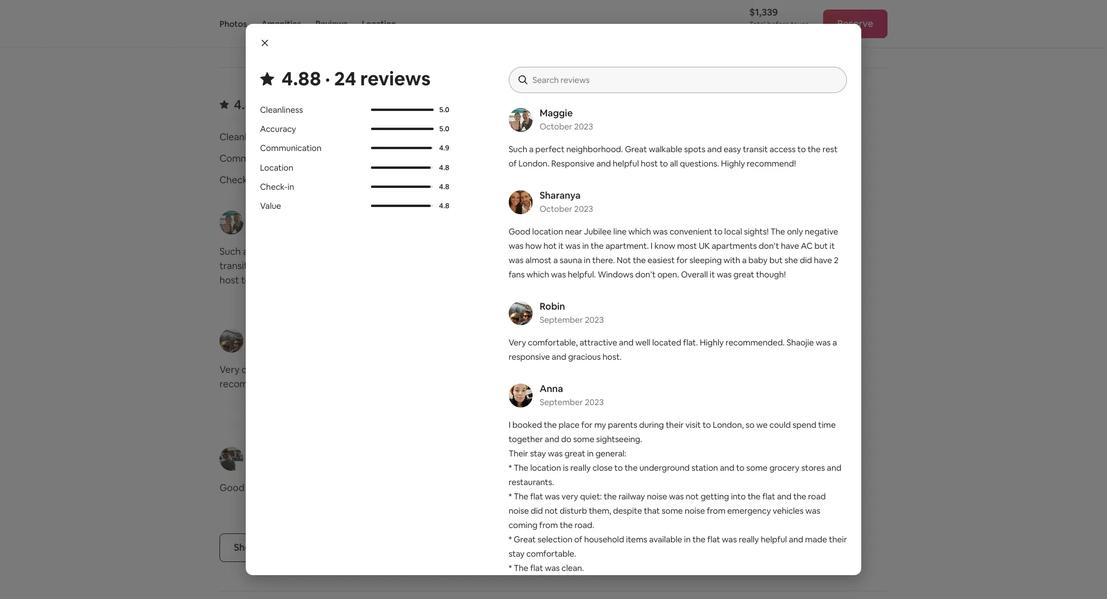 Task type: vqa. For each thing, say whether or not it's contained in the screenshot.
Sharanya October 2023 for right Sharanya icon
yes



Task type: locate. For each thing, give the bounding box(es) containing it.
apartments inside good location near jubilee line which was convenient to local sights! the only negative was how hot it was in the apartment. i know most uk apartments don't have ac but it was almost a sauna in there. not the easiest for sleeping with a baby but she did have 2 fans which was helpful. windows don't open. overall it was great though!
[[712, 240, 757, 251]]

would left highly
[[583, 496, 609, 509]]

1 vertical spatial together
[[509, 434, 543, 445]]

questions.
[[680, 158, 719, 169], [264, 274, 309, 287]]

neighborhood. inside list
[[286, 245, 350, 258]]

general: for i booked the place for my parents during their visit to london, so we could spend time together and do some sightseeing. their stay was great in general: * the location is really close to the underground station and to some grocery stores and restaurants. * the flat was very quiet: the railway noise was not getting into the flat and the road noise did not disturb them, despite that some noise from emergency vehicles was coming from the road. * great selection of household items available in the flat was really helpful and made their stay comfortable. * the flat was clean. * there was a problem with tv set settings, which was solved quickly with the help of the host. the place was cozy and comfortable and my parents will be happy to return.
[[658, 392, 693, 405]]

access
[[770, 144, 796, 155], [250, 260, 280, 272]]

1 vertical spatial sharanya
[[590, 210, 630, 222]]

very up recommend
[[670, 482, 689, 494]]

available for i booked the place for my parents during their visit to london, so we could spend time together and do some sightseeing. their stay was great in general: * the location is really close to the underground station and to some grocery stores and restaurants. * the flat was very quiet: the railway noise was not getting into the flat and the road noise did not disturb them, despite that some noise from emergency vehicles was coming from the road. * great selection of household items available in the flat was really helpful and made their stay comfortable. * the flat was clean. * there was a problem with tv set settings, which was solved quickly with the help of the host.
[[649, 534, 682, 545]]

grocery up excellent
[[770, 462, 800, 473]]

anna september 2023
[[590, 328, 654, 353], [540, 382, 604, 408]]

there down wifi.
[[564, 535, 590, 548]]

coming for i booked the place for my parents during their visit to london, so we could spend time together and do some sightseeing. their stay was great in general: * the location is really close to the underground station and to some grocery stores and restaurants. * the flat was very quiet: the railway noise was not getting into the flat and the road noise did not disturb them, despite that some noise from emergency vehicles was coming from the road. * great selection of household items available in the flat was really helpful and made their stay comfortable. * the flat was clean. * there was a problem with tv set settings, which was solved quickly with the help of the host.
[[509, 520, 538, 530]]

1 vertical spatial restaurants.
[[509, 477, 554, 487]]

solved for i booked the place for my parents during their visit to london, so we could spend time together and do some sightseeing. their stay was great in general: * the location is really close to the underground station and to some grocery stores and restaurants. * the flat was very quiet: the railway noise was not getting into the flat and the road noise did not disturb them, despite that some noise from emergency vehicles was coming from the road. * great selection of household items available in the flat was really helpful and made their stay comfortable. * the flat was clean. * there was a problem with tv set settings, which was solved quickly with the help of the host. the place was cozy and comfortable and my parents will be happy to return.
[[796, 535, 825, 548]]

clean. for i booked the place for my parents during their visit to london, so we could spend time together and do some sightseeing. their stay was great in general: * the location is really close to the underground station and to some grocery stores and restaurants. * the flat was very quiet: the railway noise was not getting into the flat and the road noise did not disturb them, despite that some noise from emergency vehicles was coming from the road. * great selection of household items available in the flat was really helpful and made their stay comfortable. * the flat was clean. * there was a problem with tv set settings, which was solved quickly with the help of the host.
[[562, 563, 584, 573]]

into for i booked the place for my parents during their visit to london, so we could spend time together and do some sightseeing. their stay was great in general: * the location is really close to the underground station and to some grocery stores and restaurants. * the flat was very quiet: the railway noise was not getting into the flat and the road noise did not disturb them, despite that some noise from emergency vehicles was coming from the road. * great selection of household items available in the flat was really helpful and made their stay comfortable. * the flat was clean. * there was a problem with tv set settings, which was solved quickly with the help of the host.
[[731, 491, 746, 502]]

clean. inside i booked the place for my parents during their visit to london, so we could spend time together and do some sightseeing. their stay was great in general: * the location is really close to the underground station and to some grocery stores and restaurants. * the flat was very quiet: the railway noise was not getting into the flat and the road noise did not disturb them, despite that some noise from emergency vehicles was coming from the road. * great selection of household items available in the flat was really helpful and made their stay comfortable. * the flat was clean. * there was a problem with tv set settings, which was solved quickly with the help of the host.
[[562, 563, 584, 573]]

more right robin
[[585, 292, 609, 305]]

noise right highly
[[647, 491, 667, 502]]

0 horizontal spatial well
[[365, 364, 382, 376]]

disturb up clean in the right bottom of the page
[[708, 450, 740, 462]]

very
[[619, 435, 638, 448], [670, 482, 689, 494], [562, 491, 578, 502]]

recommended.
[[726, 337, 785, 348], [220, 378, 287, 390]]

booked for i booked the place for my parents during their visit to london, so we could spend time together and do some sightseeing. their stay was great in general: * the location is really close to the underground station and to some grocery stores and restaurants. * the flat was very quiet: the railway noise was not getting into the flat and the road noise did not disturb them, despite that some noise from emergency vehicles was coming from the road. * great selection of household items available in the flat was really helpful and made their stay comfortable. * the flat was clean. * there was a problem with tv set settings, which was solved quickly with the help of the host. the place was cozy and comfortable and my parents will be happy to return.
[[563, 364, 597, 376]]

0 horizontal spatial gracious
[[417, 378, 454, 390]]

located
[[652, 337, 682, 348], [384, 364, 417, 376]]

quickly for i booked the place for my parents during their visit to london, so we could spend time together and do some sightseeing. their stay was great in general: * the location is really close to the underground station and to some grocery stores and restaurants. * the flat was very quiet: the railway noise was not getting into the flat and the road noise did not disturb them, despite that some noise from emergency vehicles was coming from the road. * great selection of household items available in the flat was really helpful and made their stay comfortable. * the flat was clean. * there was a problem with tv set settings, which was solved quickly with the help of the host. the place was cozy and comfortable and my parents will be happy to return.
[[558, 550, 589, 562]]

0 vertical spatial close
[[654, 407, 677, 419]]

1 would from the left
[[583, 496, 609, 509]]

4.8 out of 5.0 image
[[743, 158, 815, 160], [743, 158, 812, 160], [371, 166, 433, 168], [371, 166, 431, 168], [371, 185, 433, 187], [371, 185, 431, 187], [371, 204, 433, 206], [371, 204, 431, 206]]

comfortable. down modern.
[[705, 507, 762, 519]]

anna september 2023 down anna icon
[[540, 382, 604, 408]]

vehicles down excellent
[[773, 505, 804, 516]]

really down modern.
[[739, 534, 759, 545]]

help inside i booked the place for my parents during their visit to london, so we could spend time together and do some sightseeing. their stay was great in general: * the location is really close to the underground station and to some grocery stores and restaurants. * the flat was very quiet: the railway noise was not getting into the flat and the road noise did not disturb them, despite that some noise from emergency vehicles was coming from the road. * great selection of household items available in the flat was really helpful and made their stay comfortable. * the flat was clean. * there was a problem with tv set settings, which was solved quickly with the help of the host. the place was cozy and comfortable and my parents will be happy to return.
[[629, 550, 648, 562]]

robin image
[[509, 301, 533, 325], [220, 329, 243, 353]]

transit inside "4.88 · 24 reviews" dialog
[[743, 144, 768, 155]]

september for very comfortable, attractive and well located flat. highly recommended. shaojie was a responsive and gracious host.
[[540, 314, 583, 325]]

show more up ailish at the right bottom of the page
[[558, 410, 609, 423]]

grocery up ailish at the right bottom of the page
[[585, 421, 619, 433]]

available
[[719, 492, 757, 505], [649, 534, 682, 545]]

visit inside i booked the place for my parents during their visit to london, so we could spend time together and do some sightseeing. their stay was great in general: * the location is really close to the underground station and to some grocery stores and restaurants. * the flat was very quiet: the railway noise was not getting into the flat and the road noise did not disturb them, despite that some noise from emergency vehicles was coming from the road. * great selection of household items available in the flat was really helpful and made their stay comfortable. * the flat was clean. * there was a problem with tv set settings, which was solved quickly with the help of the host. the place was cozy and comfortable and my parents will be happy to return.
[[761, 364, 778, 376]]

windows inside list
[[707, 303, 748, 315]]

place
[[616, 364, 640, 376], [559, 419, 580, 430], [247, 482, 270, 494], [577, 564, 601, 577]]

road. down wifi.
[[575, 520, 594, 530]]

3 4.8 from the top
[[439, 201, 450, 210]]

station
[[768, 407, 798, 419], [692, 462, 718, 473]]

attractive inside "4.88 · 24 reviews" dialog
[[580, 337, 617, 348]]

0 horizontal spatial anna
[[540, 382, 563, 395]]

helpful inside i booked the place for my parents during their visit to london, so we could spend time together and do some sightseeing. their stay was great in general: * the location is really close to the underground station and to some grocery stores and restaurants. * the flat was very quiet: the railway noise was not getting into the flat and the road noise did not disturb them, despite that some noise from emergency vehicles was coming from the road. * great selection of household items available in the flat was really helpful and made their stay comfortable. * the flat was clean. * there was a problem with tv set settings, which was solved quickly with the help of the host. the place was cozy and comfortable and my parents will be happy to return.
[[584, 507, 614, 519]]

made down location,
[[634, 507, 660, 519]]

perfect down value
[[250, 245, 284, 258]]

2 more from the top
[[585, 410, 609, 423]]

1 vertical spatial good
[[558, 245, 583, 258]]

set down cozy
[[627, 577, 639, 588]]

0 vertical spatial host
[[641, 158, 658, 169]]

during
[[708, 364, 736, 376], [639, 419, 664, 430]]

very for bottommost maggie icon
[[220, 364, 240, 376]]

1 horizontal spatial responsive
[[509, 351, 550, 362]]

anna image
[[558, 329, 582, 353], [509, 384, 533, 408], [509, 384, 533, 408]]

great inside the 'this was a great location, very clean and modern. excellent wifi. i would highly recommend and would return.'
[[605, 482, 628, 494]]

before
[[767, 20, 790, 29]]

near inside list
[[623, 245, 643, 258]]

show more
[[558, 292, 609, 305], [558, 410, 609, 423]]

location up value
[[260, 162, 293, 172]]

0 horizontal spatial access
[[250, 260, 280, 272]]

items
[[693, 492, 717, 505], [626, 534, 648, 545]]

1 vertical spatial 2
[[597, 303, 603, 315]]

1 vertical spatial close
[[593, 462, 613, 473]]

is up ailish august 2023
[[621, 407, 627, 419]]

help
[[629, 550, 648, 562], [806, 577, 822, 588]]

emergency down modern.
[[728, 505, 771, 516]]

railway for i booked the place for my parents during their visit to london, so we could spend time together and do some sightseeing. their stay was great in general: * the location is really close to the underground station and to some grocery stores and restaurants. * the flat was very quiet: the railway noise was not getting into the flat and the road noise did not disturb them, despite that some noise from emergency vehicles was coming from the road. * great selection of household items available in the flat was really helpful and made their stay comfortable. * the flat was clean. * there was a problem with tv set settings, which was solved quickly with the help of the host.
[[619, 491, 645, 502]]

spots inside "4.88 · 24 reviews" dialog
[[684, 144, 706, 155]]

1 horizontal spatial only
[[787, 226, 803, 237]]

emergency up location,
[[633, 464, 683, 476]]

good down sharanya image
[[558, 245, 583, 258]]

selection down august
[[592, 492, 632, 505]]

ailish august 2023
[[590, 446, 638, 471]]

their down anna icon
[[558, 392, 581, 405]]

0 vertical spatial not
[[617, 255, 631, 266]]

4.9 out of 5.0 image
[[371, 147, 433, 149], [371, 147, 432, 149]]

we for i booked the place for my parents during their visit to london, so we could spend time together and do some sightseeing. their stay was great in general: * the location is really close to the underground station and to some grocery stores and restaurants. * the flat was very quiet: the railway noise was not getting into the flat and the road noise did not disturb them, despite that some noise from emergency vehicles was coming from the road. * great selection of household items available in the flat was really helpful and made their stay comfortable. * the flat was clean. * there was a problem with tv set settings, which was solved quickly with the help of the host. the place was cozy and comfortable and my parents will be happy to return.
[[571, 378, 584, 390]]

0 vertical spatial more
[[585, 292, 609, 305]]

but
[[815, 240, 828, 251], [770, 255, 783, 266], [746, 274, 761, 287], [798, 288, 814, 301]]

is for i booked the place for my parents during their visit to london, so we could spend time together and do some sightseeing. their stay was great in general: * the location is really close to the underground station and to some grocery stores and restaurants. * the flat was very quiet: the railway noise was not getting into the flat and the road noise did not disturb them, despite that some noise from emergency vehicles was coming from the road. * great selection of household items available in the flat was really helpful and made their stay comfortable. * the flat was clean. * there was a problem with tv set settings, which was solved quickly with the help of the host.
[[563, 462, 569, 473]]

show more button
[[558, 292, 618, 305], [558, 410, 618, 423]]

all inside button
[[261, 541, 270, 554]]

into
[[813, 435, 830, 448], [731, 491, 746, 502]]

4.88
[[282, 66, 321, 91], [234, 96, 261, 113]]

made for i booked the place for my parents during their visit to london, so we could spend time together and do some sightseeing. their stay was great in general: * the location is really close to the underground station and to some grocery stores and restaurants. * the flat was very quiet: the railway noise was not getting into the flat and the road noise did not disturb them, despite that some noise from emergency vehicles was coming from the road. * great selection of household items available in the flat was really helpful and made their stay comfortable. * the flat was clean. * there was a problem with tv set settings, which was solved quickly with the help of the host.
[[805, 534, 827, 545]]

host.
[[603, 351, 622, 362], [457, 378, 478, 390], [679, 550, 701, 562], [509, 591, 528, 599]]

getting inside i booked the place for my parents during their visit to london, so we could spend time together and do some sightseeing. their stay was great in general: * the location is really close to the underground station and to some grocery stores and restaurants. * the flat was very quiet: the railway noise was not getting into the flat and the road noise did not disturb them, despite that some noise from emergency vehicles was coming from the road. * great selection of household items available in the flat was really helpful and made their stay comfortable. * the flat was clean. * there was a problem with tv set settings, which was solved quickly with the help of the host. the place was cozy and comfortable and my parents will be happy to return.
[[778, 435, 811, 448]]

0 vertical spatial despite
[[769, 450, 803, 462]]

0 vertical spatial return.
[[743, 496, 772, 509]]

perfect for bottommost maggie image
[[250, 245, 284, 258]]

1 horizontal spatial good
[[509, 226, 531, 237]]

responsive inside "4.88 · 24 reviews" dialog
[[551, 158, 595, 169]]

0 vertical spatial attractive
[[580, 337, 617, 348]]

1 vertical spatial september
[[590, 342, 633, 353]]

quiet: for i booked the place for my parents during their visit to london, so we could spend time together and do some sightseeing. their stay was great in general: * the location is really close to the underground station and to some grocery stores and restaurants. * the flat was very quiet: the railway noise was not getting into the flat and the road noise did not disturb them, despite that some noise from emergency vehicles was coming from the road. * great selection of household items available in the flat was really helpful and made their stay comfortable. * the flat was clean. * there was a problem with tv set settings, which was solved quickly with the help of the host. the place was cozy and comfortable and my parents will be happy to return.
[[640, 435, 665, 448]]

ailish
[[590, 446, 614, 458]]

set up the comfortable
[[693, 535, 707, 548]]

show more button up ailish at the right bottom of the page
[[558, 410, 618, 423]]

anna
[[590, 328, 613, 340], [540, 382, 563, 395]]

most
[[677, 240, 697, 251], [589, 274, 611, 287]]

anna september 2023 right anna icon
[[590, 328, 654, 353]]

0 horizontal spatial maggie image
[[220, 211, 243, 235]]

very right ailish at the right bottom of the page
[[619, 435, 638, 448]]

sights!
[[744, 226, 769, 237], [558, 260, 587, 272]]

grocery for i booked the place for my parents during their visit to london, so we could spend time together and do some sightseeing. their stay was great in general: * the location is really close to the underground station and to some grocery stores and restaurants. * the flat was very quiet: the railway noise was not getting into the flat and the road noise did not disturb them, despite that some noise from emergency vehicles was coming from the road. * great selection of household items available in the flat was really helpful and made their stay comfortable. * the flat was clean. * there was a problem with tv set settings, which was solved quickly with the help of the host.
[[770, 462, 800, 473]]

1 horizontal spatial we
[[757, 419, 768, 430]]

return. down cozy
[[600, 578, 629, 591]]

general: for i booked the place for my parents during their visit to london, so we could spend time together and do some sightseeing. their stay was great in general: * the location is really close to the underground station and to some grocery stores and restaurants. * the flat was very quiet: the railway noise was not getting into the flat and the road noise did not disturb them, despite that some noise from emergency vehicles was coming from the road. * great selection of household items available in the flat was really helpful and made their stay comfortable. * the flat was clean. * there was a problem with tv set settings, which was solved quickly with the help of the host.
[[596, 448, 627, 459]]

cleanliness
[[260, 104, 303, 115], [220, 131, 269, 143]]

that up excellent
[[805, 450, 823, 462]]

time inside i booked the place for my parents during their visit to london, so we could spend time together and do some sightseeing. their stay was great in general: * the location is really close to the underground station and to some grocery stores and restaurants. * the flat was very quiet: the railway noise was not getting into the flat and the road noise did not disturb them, despite that some noise from emergency vehicles was coming from the road. * great selection of household items available in the flat was really helpful and made their stay comfortable. * the flat was clean. * there was a problem with tv set settings, which was solved quickly with the help of the host. the place was cozy and comfortable and my parents will be happy to return.
[[642, 378, 662, 390]]

good down xiaomeng icon
[[220, 482, 245, 494]]

really
[[629, 407, 652, 419], [571, 462, 591, 473], [558, 507, 582, 519], [739, 534, 759, 545]]

have
[[781, 240, 799, 251], [814, 255, 832, 266], [707, 274, 728, 287], [575, 303, 595, 315]]

questions. inside "4.88 · 24 reviews" dialog
[[680, 158, 719, 169]]

railway down ailish august 2023
[[619, 491, 645, 502]]

quiet: right wifi.
[[580, 491, 602, 502]]

settings, for i booked the place for my parents during their visit to london, so we could spend time together and do some sightseeing. their stay was great in general: * the location is really close to the underground station and to some grocery stores and restaurants. * the flat was very quiet: the railway noise was not getting into the flat and the road noise did not disturb them, despite that some noise from emergency vehicles was coming from the road. * great selection of household items available in the flat was really helpful and made their stay comfortable. * the flat was clean. * there was a problem with tv set settings, which was solved quickly with the help of the host. the place was cozy and comfortable and my parents will be happy to return.
[[709, 535, 747, 548]]

household inside i booked the place for my parents during their visit to london, so we could spend time together and do some sightseeing. their stay was great in general: * the location is really close to the underground station and to some grocery stores and restaurants. * the flat was very quiet: the railway noise was not getting into the flat and the road noise did not disturb them, despite that some noise from emergency vehicles was coming from the road. * great selection of household items available in the flat was really helpful and made their stay comfortable. * the flat was clean. * there was a problem with tv set settings, which was solved quickly with the help of the host.
[[584, 534, 624, 545]]

clean. for i booked the place for my parents during their visit to london, so we could spend time together and do some sightseeing. their stay was great in general: * the location is really close to the underground station and to some grocery stores and restaurants. * the flat was very quiet: the railway noise was not getting into the flat and the road noise did not disturb them, despite that some noise from emergency vehicles was coming from the road. * great selection of household items available in the flat was really helpful and made their stay comfortable. * the flat was clean. * there was a problem with tv set settings, which was solved quickly with the help of the host. the place was cozy and comfortable and my parents will be happy to return.
[[619, 521, 645, 534]]

1 vertical spatial show more
[[558, 410, 609, 423]]

· inside dialog
[[325, 66, 330, 91]]

1 vertical spatial quiet:
[[580, 491, 602, 502]]

is inside i booked the place for my parents during their visit to london, so we could spend time together and do some sightseeing. their stay was great in general: * the location is really close to the underground station and to some grocery stores and restaurants. * the flat was very quiet: the railway noise was not getting into the flat and the road noise did not disturb them, despite that some noise from emergency vehicles was coming from the road. * great selection of household items available in the flat was really helpful and made their stay comfortable. * the flat was clean. * there was a problem with tv set settings, which was solved quickly with the help of the host.
[[563, 462, 569, 473]]

help up cozy
[[629, 550, 648, 562]]

them, up modern.
[[742, 450, 767, 462]]

2 4.8 from the top
[[439, 181, 450, 191]]

0 vertical spatial such
[[509, 144, 527, 155]]

there for i booked the place for my parents during their visit to london, so we could spend time together and do some sightseeing. their stay was great in general: * the location is really close to the underground station and to some grocery stores and restaurants. * the flat was very quiet: the railway noise was not getting into the flat and the road noise did not disturb them, despite that some noise from emergency vehicles was coming from the road. * great selection of household items available in the flat was really helpful and made their stay comfortable. * the flat was clean. * there was a problem with tv set settings, which was solved quickly with the help of the host. the place was cozy and comfortable and my parents will be happy to return.
[[564, 535, 590, 548]]

maggie image
[[509, 108, 533, 132], [220, 211, 243, 235]]

tv down cozy
[[614, 577, 625, 588]]

1 vertical spatial quickly
[[744, 577, 771, 588]]

good inside good location near jubilee line which was convenient to local sights! the only negative was how hot it was in the apartment. i know most uk apartments don't have ac but it was almost a sauna in there. not the easiest for sleeping with a baby but she did have 2 fans which was helpful. windows don't open. overall it was great though!
[[509, 226, 531, 237]]

very for i booked the place for my parents during their visit to london, so we could spend time together and do some sightseeing. their stay was great in general: * the location is really close to the underground station and to some grocery stores and restaurants. * the flat was very quiet: the railway noise was not getting into the flat and the road noise did not disturb them, despite that some noise from emergency vehicles was coming from the road. * great selection of household items available in the flat was really helpful and made their stay comfortable. * the flat was clean. * there was a problem with tv set settings, which was solved quickly with the help of the host.
[[562, 491, 578, 502]]

0 vertical spatial together
[[664, 378, 703, 390]]

despite inside i booked the place for my parents during their visit to london, so we could spend time together and do some sightseeing. their stay was great in general: * the location is really close to the underground station and to some grocery stores and restaurants. * the flat was very quiet: the railway noise was not getting into the flat and the road noise did not disturb them, despite that some noise from emergency vehicles was coming from the road. * great selection of household items available in the flat was really helpful and made their stay comfortable. * the flat was clean. * there was a problem with tv set settings, which was solved quickly with the help of the host. the place was cozy and comfortable and my parents will be happy to return.
[[769, 450, 803, 462]]

0 horizontal spatial walkable
[[380, 245, 418, 258]]

great
[[625, 144, 647, 155], [353, 245, 378, 258], [564, 492, 590, 505], [514, 534, 536, 545]]

visit
[[761, 364, 778, 376], [686, 419, 701, 430]]

tv
[[679, 535, 691, 548], [614, 577, 625, 588]]

sauna down sharanya image
[[560, 255, 582, 266]]

made inside i booked the place for my parents during their visit to london, so we could spend time together and do some sightseeing. their stay was great in general: * the location is really close to the underground station and to some grocery stores and restaurants. * the flat was very quiet: the railway noise was not getting into the flat and the road noise did not disturb them, despite that some noise from emergency vehicles was coming from the road. * great selection of household items available in the flat was really helpful and made their stay comfortable. * the flat was clean. * there was a problem with tv set settings, which was solved quickly with the help of the host.
[[805, 534, 827, 545]]

sauna inside good location near jubilee line which was convenient to local sights! the only negative was how hot it was in the apartment. i know most uk apartments don't have ac but it was almost a sauna in there. not the easiest for sleeping with a baby but she did have 2 fans which was helpful. windows don't open. overall it was great though!
[[560, 255, 582, 266]]

maggie inside 'maggie october 2023'
[[540, 107, 573, 119]]

stores up ailish august 2023
[[621, 421, 648, 433]]

1 vertical spatial set
[[627, 577, 639, 588]]

2 would from the left
[[714, 496, 741, 509]]

2 horizontal spatial my
[[739, 564, 753, 577]]

1 horizontal spatial coming
[[742, 464, 775, 476]]

very for top maggie image
[[509, 337, 526, 348]]

1 4.8 from the top
[[439, 162, 450, 172]]

help down be
[[806, 577, 822, 588]]

1 5.0 from the top
[[439, 105, 450, 115]]

host for bottommost maggie image
[[220, 274, 239, 287]]

robin image
[[509, 301, 533, 325], [220, 329, 243, 353]]

hot
[[544, 240, 557, 251], [708, 260, 723, 272]]

great
[[734, 269, 755, 280], [619, 317, 642, 330], [622, 392, 646, 405], [565, 448, 585, 459], [605, 482, 628, 494]]

location down 'maggie october 2023'
[[558, 152, 597, 165]]

most inside list
[[589, 274, 611, 287]]

close
[[654, 407, 677, 419], [593, 462, 613, 473]]

0 horizontal spatial very
[[562, 491, 578, 502]]

so for i booked the place for my parents during their visit to london, so we could spend time together and do some sightseeing. their stay was great in general: * the location is really close to the underground station and to some grocery stores and restaurants. * the flat was very quiet: the railway noise was not getting into the flat and the road noise did not disturb them, despite that some noise from emergency vehicles was coming from the road. * great selection of household items available in the flat was really helpful and made their stay comfortable. * the flat was clean. * there was a problem with tv set settings, which was solved quickly with the help of the host. the place was cozy and comfortable and my parents will be happy to return.
[[558, 378, 569, 390]]

into right clean in the right bottom of the page
[[731, 491, 746, 502]]

their
[[738, 364, 759, 376], [666, 419, 684, 430], [662, 507, 682, 519], [829, 534, 847, 545]]

sauna up anna icon
[[558, 288, 584, 301]]

·
[[325, 66, 330, 91], [263, 96, 267, 113]]

31, sunday, december 2023. available. there is a 3 night minimum stay requirement. select as check-in date. image
[[232, 0, 269, 8]]

visit for i booked the place for my parents during their visit to london, so we could spend time together and do some sightseeing. their stay was great in general: * the location is really close to the underground station and to some grocery stores and restaurants. * the flat was very quiet: the railway noise was not getting into the flat and the road noise did not disturb them, despite that some noise from emergency vehicles was coming from the road. * great selection of household items available in the flat was really helpful and made their stay comfortable. * the flat was clean. * there was a problem with tv set settings, which was solved quickly with the help of the host.
[[686, 419, 701, 430]]

baby inside list
[[774, 288, 796, 301]]

1 horizontal spatial uk
[[699, 240, 710, 251]]

0 vertical spatial is
[[621, 407, 627, 419]]

that down location,
[[644, 505, 660, 516]]

host for maggie icon inside the "4.88 · 24 reviews" dialog
[[641, 158, 658, 169]]

responsive for top maggie image
[[551, 158, 595, 169]]

1 horizontal spatial quickly
[[744, 577, 771, 588]]

road.
[[558, 478, 581, 491], [575, 520, 594, 530]]

household for i booked the place for my parents during their visit to london, so we could spend time together and do some sightseeing. their stay was great in general: * the location is really close to the underground station and to some grocery stores and restaurants. * the flat was very quiet: the railway noise was not getting into the flat and the road noise did not disturb them, despite that some noise from emergency vehicles was coming from the road. * great selection of household items available in the flat was really helpful and made their stay comfortable. * the flat was clean. * there was a problem with tv set settings, which was solved quickly with the help of the host.
[[584, 534, 624, 545]]

getting up excellent
[[778, 435, 811, 448]]

show more up anna icon
[[558, 292, 609, 305]]

disturb down this
[[560, 505, 587, 516]]

despite
[[769, 450, 803, 462], [613, 505, 642, 516]]

5.0 out of 5.0 image
[[371, 109, 433, 111], [371, 109, 433, 111], [371, 128, 433, 130], [371, 128, 433, 130]]

their
[[558, 392, 581, 405], [509, 448, 528, 459]]

convenient
[[670, 226, 713, 237], [743, 245, 791, 258]]

0 horizontal spatial sharanya
[[540, 189, 581, 202]]

september up ailish image
[[540, 397, 583, 408]]

2 show more from the top
[[558, 410, 609, 423]]

comfortable. inside i booked the place for my parents during their visit to london, so we could spend time together and do some sightseeing. their stay was great in general: * the location is really close to the underground station and to some grocery stores and restaurants. * the flat was very quiet: the railway noise was not getting into the flat and the road noise did not disturb them, despite that some noise from emergency vehicles was coming from the road. * great selection of household items available in the flat was really helpful and made their stay comfortable. * the flat was clean. * there was a problem with tv set settings, which was solved quickly with the help of the host.
[[527, 548, 576, 559]]

helpful.
[[568, 269, 596, 280], [673, 303, 705, 315]]

2023 for such a perfect neighborhood. great walkable spots and easy transit access to the rest of london. responsive and helpful host to all questions. highly recommend!
[[574, 121, 593, 132]]

fans
[[509, 269, 525, 280], [605, 303, 623, 315]]

almost inside good location near jubilee line which was convenient to local sights! the only negative was how hot it was in the apartment. i know most uk apartments don't have ac but it was almost a sauna in there. not the easiest for sleeping with a baby but she did have 2 fans which was helpful. windows don't open. overall it was great though!
[[526, 255, 552, 266]]

available right clean in the right bottom of the page
[[719, 492, 757, 505]]

solved up be
[[796, 535, 825, 548]]

1 horizontal spatial responsive
[[551, 158, 595, 169]]

made for i booked the place for my parents during their visit to london, so we could spend time together and do some sightseeing. their stay was great in general: * the location is really close to the underground station and to some grocery stores and restaurants. * the flat was very quiet: the railway noise was not getting into the flat and the road noise did not disturb them, despite that some noise from emergency vehicles was coming from the road. * great selection of household items available in the flat was really helpful and made their stay comfortable. * the flat was clean. * there was a problem with tv set settings, which was solved quickly with the help of the host. the place was cozy and comfortable and my parents will be happy to return.
[[634, 507, 660, 519]]

do
[[724, 378, 735, 390], [561, 434, 572, 445]]

0 horizontal spatial their
[[509, 448, 528, 459]]

1 horizontal spatial rest
[[823, 144, 838, 155]]

0 horizontal spatial such
[[220, 245, 241, 258]]

sleeping inside list
[[707, 288, 744, 301]]

almost
[[526, 255, 552, 266], [790, 274, 820, 287]]

together
[[664, 378, 703, 390], [509, 434, 543, 445]]

noise up modern.
[[717, 435, 740, 448]]

1 vertical spatial despite
[[613, 505, 642, 516]]

shaojie
[[787, 337, 814, 348], [289, 378, 321, 390]]

stores inside i booked the place for my parents during their visit to london, so we could spend time together and do some sightseeing. their stay was great in general: * the location is really close to the underground station and to some grocery stores and restaurants. * the flat was very quiet: the railway noise was not getting into the flat and the road noise did not disturb them, despite that some noise from emergency vehicles was coming from the road. * great selection of household items available in the flat was really helpful and made their stay comfortable. * the flat was clean. * there was a problem with tv set settings, which was solved quickly with the help of the host.
[[802, 462, 825, 473]]

1 vertical spatial emergency
[[728, 505, 771, 516]]

0 horizontal spatial only
[[608, 260, 626, 272]]

into up excellent
[[813, 435, 830, 448]]

their inside i booked the place for my parents during their visit to london, so we could spend time together and do some sightseeing. their stay was great in general: * the location is really close to the underground station and to some grocery stores and restaurants. * the flat was very quiet: the railway noise was not getting into the flat and the road noise did not disturb them, despite that some noise from emergency vehicles was coming from the road. * great selection of household items available in the flat was really helpful and made their stay comfortable. * the flat was clean. * there was a problem with tv set settings, which was solved quickly with the help of the host.
[[509, 448, 528, 459]]

0 vertical spatial robin image
[[509, 301, 533, 325]]

return. down modern.
[[743, 496, 772, 509]]

close inside i booked the place for my parents during their visit to london, so we could spend time together and do some sightseeing. their stay was great in general: * the location is really close to the underground station and to some grocery stores and restaurants. * the flat was very quiet: the railway noise was not getting into the flat and the road noise did not disturb them, despite that some noise from emergency vehicles was coming from the road. * great selection of household items available in the flat was really helpful and made their stay comfortable. * the flat was clean. * there was a problem with tv set settings, which was solved quickly with the help of the host.
[[593, 462, 613, 473]]

getting left modern.
[[701, 491, 729, 502]]

general:
[[658, 392, 693, 405], [596, 448, 627, 459]]

how inside good location near jubilee line which was convenient to local sights! the only negative was how hot it was in the apartment. i know most uk apartments don't have ac but it was almost a sauna in there. not the easiest for sleeping with a baby but she did have 2 fans which was helpful. windows don't open. overall it was great though!
[[526, 240, 542, 251]]

0 vertical spatial visit
[[761, 364, 778, 376]]

1 vertical spatial show more button
[[558, 410, 618, 423]]

stores for i booked the place for my parents during their visit to london, so we could spend time together and do some sightseeing. their stay was great in general: * the location is really close to the underground station and to some grocery stores and restaurants. * the flat was very quiet: the railway noise was not getting into the flat and the road noise did not disturb them, despite that some noise from emergency vehicles was coming from the road. * great selection of household items available in the flat was really helpful and made their stay comfortable. * the flat was clean. * there was a problem with tv set settings, which was solved quickly with the help of the host.
[[802, 462, 825, 473]]

0 vertical spatial walkable
[[649, 144, 683, 155]]

show more for good location near jubilee line which was convenient to local sights! the only negative was how hot it was in the apartment. i know most uk apartments don't have ac but it was almost a sauna in there. not the easiest for sleeping with a baby but she did have 2 fans which was helpful. windows don't open. overall it was great though!
[[558, 292, 609, 305]]

really up ailish august 2023
[[629, 407, 652, 419]]

don't
[[759, 240, 779, 251], [635, 269, 656, 280], [682, 274, 705, 287], [750, 303, 773, 315]]

0 horizontal spatial booked
[[513, 419, 542, 430]]

i inside the 'this was a great location, very clean and modern. excellent wifi. i would highly recommend and would return.'
[[578, 496, 580, 509]]

very for i booked the place for my parents during their visit to london, so we could spend time together and do some sightseeing. their stay was great in general: * the location is really close to the underground station and to some grocery stores and restaurants. * the flat was very quiet: the railway noise was not getting into the flat and the road noise did not disturb them, despite that some noise from emergency vehicles was coming from the road. * great selection of household items available in the flat was really helpful and made their stay comfortable. * the flat was clean. * there was a problem with tv set settings, which was solved quickly with the help of the host. the place was cozy and comfortable and my parents will be happy to return.
[[619, 435, 638, 448]]

1 vertical spatial railway
[[619, 491, 645, 502]]

stores inside i booked the place for my parents during their visit to london, so we could spend time together and do some sightseeing. their stay was great in general: * the location is really close to the underground station and to some grocery stores and restaurants. * the flat was very quiet: the railway noise was not getting into the flat and the road noise did not disturb them, despite that some noise from emergency vehicles was coming from the road. * great selection of household items available in the flat was really helpful and made their stay comfortable. * the flat was clean. * there was a problem with tv set settings, which was solved quickly with the help of the host. the place was cozy and comfortable and my parents will be happy to return.
[[621, 421, 648, 433]]

2
[[834, 255, 839, 266], [597, 303, 603, 315]]

4.88 · 24 reviews
[[282, 66, 431, 91], [234, 96, 335, 113]]

wifi.
[[558, 496, 576, 509]]

show more for i booked the place for my parents during their visit to london, so we could spend time together and do some sightseeing.
[[558, 410, 609, 423]]

anna september 2023 inside "4.88 · 24 reviews" dialog
[[540, 382, 604, 408]]

return. inside the 'this was a great location, very clean and modern. excellent wifi. i would highly recommend and would return.'
[[743, 496, 772, 509]]

household inside i booked the place for my parents during their visit to london, so we could spend time together and do some sightseeing. their stay was great in general: * the location is really close to the underground station and to some grocery stores and restaurants. * the flat was very quiet: the railway noise was not getting into the flat and the road noise did not disturb them, despite that some noise from emergency vehicles was coming from the road. * great selection of household items available in the flat was really helpful and made their stay comfortable. * the flat was clean. * there was a problem with tv set settings, which was solved quickly with the help of the host. the place was cozy and comfortable and my parents will be happy to return.
[[645, 492, 691, 505]]

comfortable,
[[528, 337, 578, 348], [242, 364, 299, 376]]

help for i booked the place for my parents during their visit to london, so we could spend time together and do some sightseeing. their stay was great in general: * the location is really close to the underground station and to some grocery stores and restaurants. * the flat was very quiet: the railway noise was not getting into the flat and the road noise did not disturb them, despite that some noise from emergency vehicles was coming from the road. * great selection of household items available in the flat was really helpful and made their stay comfortable. * the flat was clean. * there was a problem with tv set settings, which was solved quickly with the help of the host.
[[806, 577, 822, 588]]

list containing maggie
[[215, 210, 893, 591]]

for
[[677, 255, 688, 266], [692, 288, 705, 301], [642, 364, 654, 376], [582, 419, 593, 430]]

attractive
[[580, 337, 617, 348], [301, 364, 344, 376]]

transit
[[743, 144, 768, 155], [220, 260, 248, 272]]

with
[[724, 255, 741, 266], [746, 288, 765, 301], [658, 535, 677, 548], [591, 550, 610, 562], [596, 577, 612, 588], [772, 577, 789, 588]]

perfect inside "4.88 · 24 reviews" dialog
[[536, 144, 565, 155]]

1 horizontal spatial apartments
[[712, 240, 757, 251]]

quickly inside i booked the place for my parents during their visit to london, so we could spend time together and do some sightseeing. their stay was great in general: * the location is really close to the underground station and to some grocery stores and restaurants. * the flat was very quiet: the railway noise was not getting into the flat and the road noise did not disturb them, despite that some noise from emergency vehicles was coming from the road. * great selection of household items available in the flat was really helpful and made their stay comfortable. * the flat was clean. * there was a problem with tv set settings, which was solved quickly with the help of the host. the place was cozy and comfortable and my parents will be happy to return.
[[558, 550, 589, 562]]

4.9
[[439, 143, 450, 153]]

restaurants. inside i booked the place for my parents during their visit to london, so we could spend time together and do some sightseeing. their stay was great in general: * the location is really close to the underground station and to some grocery stores and restaurants. * the flat was very quiet: the railway noise was not getting into the flat and the road noise did not disturb them, despite that some noise from emergency vehicles was coming from the road. * great selection of household items available in the flat was really helpful and made their stay comfortable. * the flat was clean. * there was a problem with tv set settings, which was solved quickly with the help of the host. the place was cozy and comfortable and my parents will be happy to return.
[[669, 421, 721, 433]]

0 vertical spatial maggie image
[[509, 108, 533, 132]]

0 vertical spatial made
[[634, 507, 660, 519]]

1 vertical spatial my
[[595, 419, 606, 430]]

2 show more button from the top
[[558, 410, 618, 423]]

xiaomeng image
[[220, 447, 243, 471]]

1 horizontal spatial clean.
[[619, 521, 645, 534]]

together for i booked the place for my parents during their visit to london, so we could spend time together and do some sightseeing. their stay was great in general: * the location is really close to the underground station and to some grocery stores and restaurants. * the flat was very quiet: the railway noise was not getting into the flat and the road noise did not disturb them, despite that some noise from emergency vehicles was coming from the road. * great selection of household items available in the flat was really helpful and made their stay comfortable. * the flat was clean. * there was a problem with tv set settings, which was solved quickly with the help of the host.
[[509, 434, 543, 445]]

very down ailish icon
[[562, 491, 578, 502]]

their inside i booked the place for my parents during their visit to london, so we could spend time together and do some sightseeing. their stay was great in general: * the location is really close to the underground station and to some grocery stores and restaurants. * the flat was very quiet: the railway noise was not getting into the flat and the road noise did not disturb them, despite that some noise from emergency vehicles was coming from the road. * great selection of household items available in the flat was really helpful and made their stay comfortable. * the flat was clean. * there was a problem with tv set settings, which was solved quickly with the help of the host. the place was cozy and comfortable and my parents will be happy to return.
[[558, 392, 581, 405]]

could inside i booked the place for my parents during their visit to london, so we could spend time together and do some sightseeing. their stay was great in general: * the location is really close to the underground station and to some grocery stores and restaurants. * the flat was very quiet: the railway noise was not getting into the flat and the road noise did not disturb them, despite that some noise from emergency vehicles was coming from the road. * great selection of household items available in the flat was really helpful and made their stay comfortable. * the flat was clean. * there was a problem with tv set settings, which was solved quickly with the help of the host.
[[770, 419, 791, 430]]

grocery for i booked the place for my parents during their visit to london, so we could spend time together and do some sightseeing. their stay was great in general: * the location is really close to the underground station and to some grocery stores and restaurants. * the flat was very quiet: the railway noise was not getting into the flat and the road noise did not disturb them, despite that some noise from emergency vehicles was coming from the road. * great selection of household items available in the flat was really helpful and made their stay comfortable. * the flat was clean. * there was a problem with tv set settings, which was solved quickly with the help of the host. the place was cozy and comfortable and my parents will be happy to return.
[[585, 421, 619, 433]]

0 horizontal spatial quiet:
[[580, 491, 602, 502]]

0 vertical spatial coming
[[742, 464, 775, 476]]

quickly
[[558, 550, 589, 562], [744, 577, 771, 588]]

booked
[[563, 364, 597, 376], [513, 419, 542, 430]]

selection down wifi.
[[538, 534, 573, 545]]

0 vertical spatial jubilee
[[584, 226, 612, 237]]

clean. up happy
[[562, 563, 584, 573]]

though!
[[756, 269, 786, 280], [644, 317, 678, 330]]

there left happy
[[514, 577, 536, 588]]

1 vertical spatial visit
[[686, 419, 701, 430]]

gracious
[[568, 351, 601, 362], [417, 378, 454, 390]]

0 horizontal spatial made
[[634, 507, 660, 519]]

sharanya right sharanya image
[[590, 210, 630, 222]]

sharanya up sharanya image
[[540, 189, 581, 202]]

september right anna icon
[[590, 342, 633, 353]]

my for i booked the place for my parents during their visit to london, so we could spend time together and do some sightseeing. their stay was great in general: * the location is really close to the underground station and to some grocery stores and restaurants. * the flat was very quiet: the railway noise was not getting into the flat and the road noise did not disturb them, despite that some noise from emergency vehicles was coming from the road. * great selection of household items available in the flat was really helpful and made their stay comfortable. * the flat was clean. * there was a problem with tv set settings, which was solved quickly with the help of the host.
[[595, 419, 606, 430]]

1 show more from the top
[[558, 292, 609, 305]]

noise left wifi.
[[509, 505, 529, 516]]

disturb inside i booked the place for my parents during their visit to london, so we could spend time together and do some sightseeing. their stay was great in general: * the location is really close to the underground station and to some grocery stores and restaurants. * the flat was very quiet: the railway noise was not getting into the flat and the road noise did not disturb them, despite that some noise from emergency vehicles was coming from the road. * great selection of household items available in the flat was really helpful and made their stay comfortable. * the flat was clean. * there was a problem with tv set settings, which was solved quickly with the help of the host. the place was cozy and comfortable and my parents will be happy to return.
[[708, 450, 740, 462]]

their left ailish image
[[509, 448, 528, 459]]

0 vertical spatial line
[[614, 226, 627, 237]]

0 vertical spatial show
[[558, 292, 583, 305]]

settings, down cozy
[[641, 577, 674, 588]]

maggie image
[[509, 108, 533, 132], [220, 211, 243, 235]]

apartments
[[712, 240, 757, 251], [628, 274, 680, 287]]

perfect down 'maggie october 2023'
[[536, 144, 565, 155]]

know
[[655, 240, 676, 251], [563, 274, 587, 287]]

into inside i booked the place for my parents during their visit to london, so we could spend time together and do some sightseeing. their stay was great in general: * the location is really close to the underground station and to some grocery stores and restaurants. * the flat was very quiet: the railway noise was not getting into the flat and the road noise did not disturb them, despite that some noise from emergency vehicles was coming from the road. * great selection of household items available in the flat was really helpful and made their stay comfortable. * the flat was clean. * there was a problem with tv set settings, which was solved quickly with the help of the host.
[[731, 491, 746, 502]]

despite down location,
[[613, 505, 642, 516]]

there. inside list
[[596, 288, 622, 301]]

overall inside "4.88 · 24 reviews" dialog
[[681, 269, 708, 280]]

good place to stay. my parents enjoyed it
[[220, 482, 400, 494]]

some
[[738, 378, 762, 390], [558, 421, 583, 433], [573, 434, 595, 445], [747, 462, 768, 473], [558, 464, 583, 476], [662, 505, 683, 516]]

ac
[[801, 240, 813, 251], [730, 274, 744, 287]]

i inside i booked the place for my parents during their visit to london, so we could spend time together and do some sightseeing. their stay was great in general: * the location is really close to the underground station and to some grocery stores and restaurants. * the flat was very quiet: the railway noise was not getting into the flat and the road noise did not disturb them, despite that some noise from emergency vehicles was coming from the road. * great selection of household items available in the flat was really helpful and made their stay comfortable. * the flat was clean. * there was a problem with tv set settings, which was solved quickly with the help of the host.
[[509, 419, 511, 430]]

0 horizontal spatial uk
[[613, 274, 626, 287]]

check-in
[[220, 174, 259, 186], [260, 181, 294, 192]]

comfortable, inside list
[[242, 364, 299, 376]]

1 horizontal spatial that
[[805, 450, 823, 462]]

0 vertical spatial we
[[571, 378, 584, 390]]

0 horizontal spatial help
[[629, 550, 648, 562]]

grocery inside i booked the place for my parents during their visit to london, so we could spend time together and do some sightseeing. their stay was great in general: * the location is really close to the underground station and to some grocery stores and restaurants. * the flat was very quiet: the railway noise was not getting into the flat and the road noise did not disturb them, despite that some noise from emergency vehicles was coming from the road. * great selection of household items available in the flat was really helpful and made their stay comfortable. * the flat was clean. * there was a problem with tv set settings, which was solved quickly with the help of the host.
[[770, 462, 800, 473]]

september down robin
[[540, 314, 583, 325]]

vehicles for i booked the place for my parents during their visit to london, so we could spend time together and do some sightseeing. their stay was great in general: * the location is really close to the underground station and to some grocery stores and restaurants. * the flat was very quiet: the railway noise was not getting into the flat and the road noise did not disturb them, despite that some noise from emergency vehicles was coming from the road. * great selection of household items available in the flat was really helpful and made their stay comfortable. * the flat was clean. * there was a problem with tv set settings, which was solved quickly with the help of the host.
[[773, 505, 804, 516]]

1 vertical spatial sleeping
[[707, 288, 744, 301]]

0 horizontal spatial location
[[260, 162, 293, 172]]

disturb for i booked the place for my parents during their visit to london, so we could spend time together and do some sightseeing. their stay was great in general: * the location is really close to the underground station and to some grocery stores and restaurants. * the flat was very quiet: the railway noise was not getting into the flat and the road noise did not disturb them, despite that some noise from emergency vehicles was coming from the road. * great selection of household items available in the flat was really helpful and made their stay comfortable. * the flat was clean. * there was a problem with tv set settings, which was solved quickly with the help of the host. the place was cozy and comfortable and my parents will be happy to return.
[[708, 450, 740, 462]]

vehicles for i booked the place for my parents during their visit to london, so we could spend time together and do some sightseeing. their stay was great in general: * the location is really close to the underground station and to some grocery stores and restaurants. * the flat was very quiet: the railway noise was not getting into the flat and the road noise did not disturb them, despite that some noise from emergency vehicles was coming from the road. * great selection of household items available in the flat was really helpful and made their stay comfortable. * the flat was clean. * there was a problem with tv set settings, which was solved quickly with the help of the host. the place was cozy and comfortable and my parents will be happy to return.
[[685, 464, 721, 476]]

booked inside i booked the place for my parents during their visit to london, so we could spend time together and do some sightseeing. their stay was great in general: * the location is really close to the underground station and to some grocery stores and restaurants. * the flat was very quiet: the railway noise was not getting into the flat and the road noise did not disturb them, despite that some noise from emergency vehicles was coming from the road. * great selection of household items available in the flat was really helpful and made their stay comfortable. * the flat was clean. * there was a problem with tv set settings, which was solved quickly with the help of the host.
[[513, 419, 542, 430]]

do inside i booked the place for my parents during their visit to london, so we could spend time together and do some sightseeing. their stay was great in general: * the location is really close to the underground station and to some grocery stores and restaurants. * the flat was very quiet: the railway noise was not getting into the flat and the road noise did not disturb them, despite that some noise from emergency vehicles was coming from the road. * great selection of household items available in the flat was really helpful and made their stay comfortable. * the flat was clean. * there was a problem with tv set settings, which was solved quickly with the help of the host. the place was cozy and comfortable and my parents will be happy to return.
[[724, 378, 735, 390]]

0 vertical spatial maggie image
[[509, 108, 533, 132]]

location right reviews button
[[362, 18, 396, 29]]

easiest inside good location near jubilee line which was convenient to local sights! the only negative was how hot it was in the apartment. i know most uk apartments don't have ac but it was almost a sauna in there. not the easiest for sleeping with a baby but she did have 2 fans which was helpful. windows don't open. overall it was great though!
[[648, 255, 675, 266]]

1 show more button from the top
[[558, 292, 618, 305]]

more for i booked the place for my parents during their visit to london, so we could spend time together and do some sightseeing.
[[585, 410, 609, 423]]

do inside i booked the place for my parents during their visit to london, so we could spend time together and do some sightseeing. their stay was great in general: * the location is really close to the underground station and to some grocery stores and restaurants. * the flat was very quiet: the railway noise was not getting into the flat and the road noise did not disturb them, despite that some noise from emergency vehicles was coming from the road. * great selection of household items available in the flat was really helpful and made their stay comfortable. * the flat was clean. * there was a problem with tv set settings, which was solved quickly with the help of the host.
[[561, 434, 572, 445]]

london, for i booked the place for my parents during their visit to london, so we could spend time together and do some sightseeing. their stay was great in general: * the location is really close to the underground station and to some grocery stores and restaurants. * the flat was very quiet: the railway noise was not getting into the flat and the road noise did not disturb them, despite that some noise from emergency vehicles was coming from the road. * great selection of household items available in the flat was really helpful and made their stay comfortable. * the flat was clean. * there was a problem with tv set settings, which was solved quickly with the help of the host.
[[713, 419, 744, 430]]

easiest
[[648, 255, 675, 266], [659, 288, 690, 301]]

selection for i booked the place for my parents during their visit to london, so we could spend time together and do some sightseeing. their stay was great in general: * the location is really close to the underground station and to some grocery stores and restaurants. * the flat was very quiet: the railway noise was not getting into the flat and the road noise did not disturb them, despite that some noise from emergency vehicles was coming from the road. * great selection of household items available in the flat was really helpful and made their stay comfortable. * the flat was clean. * there was a problem with tv set settings, which was solved quickly with the help of the host.
[[538, 534, 573, 545]]

shaojie inside list
[[289, 378, 321, 390]]

sharanya image
[[509, 190, 533, 214], [509, 190, 533, 214], [558, 211, 582, 235]]

2 vertical spatial all
[[261, 541, 270, 554]]

solved down the comfortable
[[717, 577, 742, 588]]

list
[[215, 210, 893, 591]]

helpful. inside list
[[673, 303, 705, 315]]

Search reviews, Press 'Enter' to search text field
[[533, 74, 835, 86]]

clean. down highly
[[619, 521, 645, 534]]

access inside list
[[250, 260, 280, 272]]

0 horizontal spatial them,
[[589, 505, 611, 516]]

for inside i booked the place for my parents during their visit to london, so we could spend time together and do some sightseeing. their stay was great in general: * the location is really close to the underground station and to some grocery stores and restaurants. * the flat was very quiet: the railway noise was not getting into the flat and the road noise did not disturb them, despite that some noise from emergency vehicles was coming from the road. * great selection of household items available in the flat was really helpful and made their stay comfortable. * the flat was clean. * there was a problem with tv set settings, which was solved quickly with the help of the host.
[[582, 419, 593, 430]]

restaurants. for i booked the place for my parents during their visit to london, so we could spend time together and do some sightseeing. their stay was great in general: * the location is really close to the underground station and to some grocery stores and restaurants. * the flat was very quiet: the railway noise was not getting into the flat and the road noise did not disturb them, despite that some noise from emergency vehicles was coming from the road. * great selection of household items available in the flat was really helpful and made their stay comfortable. * the flat was clean. * there was a problem with tv set settings, which was solved quickly with the help of the host. the place was cozy and comfortable and my parents will be happy to return.
[[669, 421, 721, 433]]

0 vertical spatial problem
[[618, 535, 656, 548]]

open. inside good location near jubilee line which was convenient to local sights! the only negative was how hot it was in the apartment. i know most uk apartments don't have ac but it was almost a sauna in there. not the easiest for sleeping with a baby but she did have 2 fans which was helpful. windows don't open. overall it was great though!
[[658, 269, 679, 280]]

1 vertical spatial do
[[561, 434, 572, 445]]

cleanliness inside "4.88 · 24 reviews" dialog
[[260, 104, 303, 115]]

so inside i booked the place for my parents during their visit to london, so we could spend time together and do some sightseeing. their stay was great in general: * the location is really close to the underground station and to some grocery stores and restaurants. * the flat was very quiet: the railway noise was not getting into the flat and the road noise did not disturb them, despite that some noise from emergency vehicles was coming from the road. * great selection of household items available in the flat was really helpful and made their stay comfortable. * the flat was clean. * there was a problem with tv set settings, which was solved quickly with the help of the host.
[[746, 419, 755, 430]]

open.
[[658, 269, 679, 280], [775, 303, 800, 315]]

2023
[[574, 121, 593, 132], [574, 203, 593, 214], [624, 224, 643, 235], [585, 314, 604, 325], [635, 342, 654, 353], [585, 397, 604, 408], [619, 460, 638, 471]]

0 vertical spatial flat.
[[683, 337, 698, 348]]

0 vertical spatial getting
[[778, 435, 811, 448]]

1 vertical spatial convenient
[[743, 245, 791, 258]]

stores up excellent
[[802, 462, 825, 473]]

1 horizontal spatial visit
[[761, 364, 778, 376]]

could for i booked the place for my parents during their visit to london, so we could spend time together and do some sightseeing. their stay was great in general: * the location is really close to the underground station and to some grocery stores and restaurants. * the flat was very quiet: the railway noise was not getting into the flat and the road noise did not disturb them, despite that some noise from emergency vehicles was coming from the road. * great selection of household items available in the flat was really helpful and made their stay comfortable. * the flat was clean. * there was a problem with tv set settings, which was solved quickly with the help of the host. the place was cozy and comfortable and my parents will be happy to return.
[[586, 378, 610, 390]]

them, for i booked the place for my parents during their visit to london, so we could spend time together and do some sightseeing. their stay was great in general: * the location is really close to the underground station and to some grocery stores and restaurants. * the flat was very quiet: the railway noise was not getting into the flat and the road noise did not disturb them, despite that some noise from emergency vehicles was coming from the road. * great selection of household items available in the flat was really helpful and made their stay comfortable. * the flat was clean. * there was a problem with tv set settings, which was solved quickly with the help of the host. the place was cozy and comfortable and my parents will be happy to return.
[[742, 450, 767, 462]]

anna september 2023 for bottommost maggie icon
[[590, 328, 654, 353]]

good left sharanya image
[[509, 226, 531, 237]]

reserve
[[838, 17, 874, 30]]

clean. inside i booked the place for my parents during their visit to london, so we could spend time together and do some sightseeing. their stay was great in general: * the location is really close to the underground station and to some grocery stores and restaurants. * the flat was very quiet: the railway noise was not getting into the flat and the road noise did not disturb them, despite that some noise from emergency vehicles was coming from the road. * great selection of household items available in the flat was really helpful and made their stay comfortable. * the flat was clean. * there was a problem with tv set settings, which was solved quickly with the help of the host. the place was cozy and comfortable and my parents will be happy to return.
[[619, 521, 645, 534]]

0 horizontal spatial located
[[384, 364, 417, 376]]

problem inside i booked the place for my parents during their visit to london, so we could spend time together and do some sightseeing. their stay was great in general: * the location is really close to the underground station and to some grocery stores and restaurants. * the flat was very quiet: the railway noise was not getting into the flat and the road noise did not disturb them, despite that some noise from emergency vehicles was coming from the road. * great selection of household items available in the flat was really helpful and made their stay comfortable. * the flat was clean. * there was a problem with tv set settings, which was solved quickly with the help of the host.
[[561, 577, 594, 588]]

0 horizontal spatial local
[[725, 226, 742, 237]]

4.8 for check-in
[[439, 181, 450, 191]]

comfortable. up happy
[[527, 548, 576, 559]]

0 vertical spatial maggie
[[540, 107, 573, 119]]

1 vertical spatial transit
[[220, 260, 248, 272]]

vehicles inside i booked the place for my parents during their visit to london, so we could spend time together and do some sightseeing. their stay was great in general: * the location is really close to the underground station and to some grocery stores and restaurants. * the flat was very quiet: the railway noise was not getting into the flat and the road noise did not disturb them, despite that some noise from emergency vehicles was coming from the road. * great selection of household items available in the flat was really helpful and made their stay comfortable. * the flat was clean. * there was a problem with tv set settings, which was solved quickly with the help of the host. the place was cozy and comfortable and my parents will be happy to return.
[[685, 464, 721, 476]]

is up this
[[563, 462, 569, 473]]

will
[[791, 564, 804, 577]]

0 horizontal spatial coming
[[509, 520, 538, 530]]

road for i booked the place for my parents during their visit to london, so we could spend time together and do some sightseeing. their stay was great in general: * the location is really close to the underground station and to some grocery stores and restaurants. * the flat was very quiet: the railway noise was not getting into the flat and the road noise did not disturb them, despite that some noise from emergency vehicles was coming from the road. * great selection of household items available in the flat was really helpful and made their stay comfortable. * the flat was clean. * there was a problem with tv set settings, which was solved quickly with the help of the host.
[[808, 491, 826, 502]]

anna down anna icon
[[540, 382, 563, 395]]

2 5.0 from the top
[[439, 124, 450, 134]]

so inside i booked the place for my parents during their visit to london, so we could spend time together and do some sightseeing. their stay was great in general: * the location is really close to the underground station and to some grocery stores and restaurants. * the flat was very quiet: the railway noise was not getting into the flat and the road noise did not disturb them, despite that some noise from emergency vehicles was coming from the road. * great selection of household items available in the flat was really helpful and made their stay comfortable. * the flat was clean. * there was a problem with tv set settings, which was solved quickly with the help of the host. the place was cozy and comfortable and my parents will be happy to return.
[[558, 378, 569, 390]]

0 vertical spatial general:
[[658, 392, 693, 405]]

made up be
[[805, 534, 827, 545]]

disturb
[[708, 450, 740, 462], [560, 505, 587, 516]]

made
[[634, 507, 660, 519], [805, 534, 827, 545]]

quiet: right ailish august 2023
[[640, 435, 665, 448]]

them, right wifi.
[[589, 505, 611, 516]]

1 more from the top
[[585, 292, 609, 305]]

visit for i booked the place for my parents during their visit to london, so we could spend time together and do some sightseeing. their stay was great in general: * the location is really close to the underground station and to some grocery stores and restaurants. * the flat was very quiet: the railway noise was not getting into the flat and the road noise did not disturb them, despite that some noise from emergency vehicles was coming from the road. * great selection of household items available in the flat was really helpful and made their stay comfortable. * the flat was clean. * there was a problem with tv set settings, which was solved quickly with the help of the host. the place was cozy and comfortable and my parents will be happy to return.
[[761, 364, 778, 376]]

tv inside i booked the place for my parents during their visit to london, so we could spend time together and do some sightseeing. their stay was great in general: * the location is really close to the underground station and to some grocery stores and restaurants. * the flat was very quiet: the railway noise was not getting into the flat and the road noise did not disturb them, despite that some noise from emergency vehicles was coming from the road. * great selection of household items available in the flat was really helpful and made their stay comfortable. * the flat was clean. * there was a problem with tv set settings, which was solved quickly with the help of the host.
[[614, 577, 625, 588]]

would down clean in the right bottom of the page
[[714, 496, 741, 509]]

shaojie for top maggie image
[[787, 337, 814, 348]]

anna right anna icon
[[590, 328, 613, 340]]

show more button up anna icon
[[558, 292, 618, 305]]

despite up excellent
[[769, 450, 803, 462]]

would
[[583, 496, 609, 509], [714, 496, 741, 509]]

apartment.
[[606, 240, 649, 251], [779, 260, 829, 272]]

clear dates button
[[547, 19, 601, 39]]

responsive
[[509, 351, 550, 362], [349, 378, 396, 390]]

september for i booked the place for my parents during their visit to london, so we could spend time together and do some sightseeing.
[[540, 397, 583, 408]]

2 vertical spatial reviews
[[285, 541, 320, 554]]

coming inside i booked the place for my parents during their visit to london, so we could spend time together and do some sightseeing. their stay was great in general: * the location is really close to the underground station and to some grocery stores and restaurants. * the flat was very quiet: the railway noise was not getting into the flat and the road noise did not disturb them, despite that some noise from emergency vehicles was coming from the road. * great selection of household items available in the flat was really helpful and made their stay comfortable. * the flat was clean. * there was a problem with tv set settings, which was solved quickly with the help of the host.
[[509, 520, 538, 530]]

very inside "4.88 · 24 reviews" dialog
[[509, 337, 526, 348]]

road. inside i booked the place for my parents during their visit to london, so we could spend time together and do some sightseeing. their stay was great in general: * the location is really close to the underground station and to some grocery stores and restaurants. * the flat was very quiet: the railway noise was not getting into the flat and the road noise did not disturb them, despite that some noise from emergency vehicles was coming from the road. * great selection of household items available in the flat was really helpful and made their stay comfortable. * the flat was clean. * there was a problem with tv set settings, which was solved quickly with the help of the host. the place was cozy and comfortable and my parents will be happy to return.
[[558, 478, 581, 491]]

walkable
[[649, 144, 683, 155], [380, 245, 418, 258]]

close for i booked the place for my parents during their visit to london, so we could spend time together and do some sightseeing. their stay was great in general: * the location is really close to the underground station and to some grocery stores and restaurants. * the flat was very quiet: the railway noise was not getting into the flat and the road noise did not disturb them, despite that some noise from emergency vehicles was coming from the road. * great selection of household items available in the flat was really helpful and made their stay comfortable. * the flat was clean. * there was a problem with tv set settings, which was solved quickly with the help of the host.
[[593, 462, 613, 473]]

there inside i booked the place for my parents during their visit to london, so we could spend time together and do some sightseeing. their stay was great in general: * the location is really close to the underground station and to some grocery stores and restaurants. * the flat was very quiet: the railway noise was not getting into the flat and the road noise did not disturb them, despite that some noise from emergency vehicles was coming from the road. * great selection of household items available in the flat was really helpful and made their stay comfortable. * the flat was clean. * there was a problem with tv set settings, which was solved quickly with the help of the host.
[[514, 577, 536, 588]]

road. up wifi.
[[558, 478, 581, 491]]

accuracy
[[260, 124, 296, 134], [558, 131, 600, 143]]

flat. inside "4.88 · 24 reviews" dialog
[[683, 337, 698, 348]]

vehicles up clean in the right bottom of the page
[[685, 464, 721, 476]]

2023 for i booked the place for my parents during their visit to london, so we could spend time together and do some sightseeing.
[[585, 397, 604, 408]]

very inside i booked the place for my parents during their visit to london, so we could spend time together and do some sightseeing. their stay was great in general: * the location is really close to the underground station and to some grocery stores and restaurants. * the flat was very quiet: the railway noise was not getting into the flat and the road noise did not disturb them, despite that some noise from emergency vehicles was coming from the road. * great selection of household items available in the flat was really helpful and made their stay comfortable. * the flat was clean. * there was a problem with tv set settings, which was solved quickly with the help of the host.
[[562, 491, 578, 502]]

tv up the comfortable
[[679, 535, 691, 548]]

0 horizontal spatial during
[[639, 419, 664, 430]]

1 horizontal spatial time
[[819, 419, 836, 430]]

more up ailish at the right bottom of the page
[[585, 410, 609, 423]]

1 horizontal spatial return.
[[743, 496, 772, 509]]

set inside i booked the place for my parents during their visit to london, so we could spend time together and do some sightseeing. their stay was great in general: * the location is really close to the underground station and to some grocery stores and restaurants. * the flat was very quiet: the railway noise was not getting into the flat and the road noise did not disturb them, despite that some noise from emergency vehicles was coming from the road. * great selection of household items available in the flat was really helpful and made their stay comfortable. * the flat was clean. * there was a problem with tv set settings, which was solved quickly with the help of the host. the place was cozy and comfortable and my parents will be happy to return.
[[693, 535, 707, 548]]

0 vertical spatial so
[[558, 378, 569, 390]]

1 vertical spatial she
[[816, 288, 831, 301]]

railway up clean in the right bottom of the page
[[684, 435, 714, 448]]

underground inside i booked the place for my parents during their visit to london, so we could spend time together and do some sightseeing. their stay was great in general: * the location is really close to the underground station and to some grocery stores and restaurants. * the flat was very quiet: the railway noise was not getting into the flat and the road noise did not disturb them, despite that some noise from emergency vehicles was coming from the road. * great selection of household items available in the flat was really helpful and made their stay comfortable. * the flat was clean. * there was a problem with tv set settings, which was solved quickly with the help of the host.
[[640, 462, 690, 473]]

comfortable. for i booked the place for my parents during their visit to london, so we could spend time together and do some sightseeing. their stay was great in general: * the location is really close to the underground station and to some grocery stores and restaurants. * the flat was very quiet: the railway noise was not getting into the flat and the road noise did not disturb them, despite that some noise from emergency vehicles was coming from the road. * great selection of household items available in the flat was really helpful and made their stay comfortable. * the flat was clean. * there was a problem with tv set settings, which was solved quickly with the help of the host.
[[527, 548, 576, 559]]

getting
[[778, 435, 811, 448], [701, 491, 729, 502]]

spend inside i booked the place for my parents during their visit to london, so we could spend time together and do some sightseeing. their stay was great in general: * the location is really close to the underground station and to some grocery stores and restaurants. * the flat was very quiet: the railway noise was not getting into the flat and the road noise did not disturb them, despite that some noise from emergency vehicles was coming from the road. * great selection of household items available in the flat was really helpful and made their stay comfortable. * the flat was clean. * there was a problem with tv set settings, which was solved quickly with the help of the host.
[[793, 419, 817, 430]]

rest for bottommost maggie image
[[311, 260, 328, 272]]

1 horizontal spatial problem
[[618, 535, 656, 548]]

near
[[565, 226, 582, 237], [623, 245, 643, 258]]

reviews
[[360, 66, 431, 91], [287, 96, 335, 113], [285, 541, 320, 554]]

1 horizontal spatial well
[[636, 337, 651, 348]]

did inside i booked the place for my parents during their visit to london, so we could spend time together and do some sightseeing. their stay was great in general: * the location is really close to the underground station and to some grocery stores and restaurants. * the flat was very quiet: the railway noise was not getting into the flat and the road noise did not disturb them, despite that some noise from emergency vehicles was coming from the road. * great selection of household items available in the flat was really helpful and made their stay comfortable. * the flat was clean. * there was a problem with tv set settings, which was solved quickly with the help of the host.
[[531, 505, 543, 516]]

0 horizontal spatial restaurants.
[[509, 477, 554, 487]]

road inside i booked the place for my parents during their visit to london, so we could spend time together and do some sightseeing. their stay was great in general: * the location is really close to the underground station and to some grocery stores and restaurants. * the flat was very quiet: the railway noise was not getting into the flat and the road noise did not disturb them, despite that some noise from emergency vehicles was coming from the road. * great selection of household items available in the flat was really helpful and made their stay comfortable. * the flat was clean. * there was a problem with tv set settings, which was solved quickly with the help of the host. the place was cozy and comfortable and my parents will be happy to return.
[[628, 450, 648, 462]]

she inside list
[[816, 288, 831, 301]]

recommend
[[639, 496, 693, 509]]

parents
[[672, 364, 706, 376], [608, 419, 638, 430], [321, 482, 355, 494], [755, 564, 788, 577]]

settings, up the comfortable
[[709, 535, 747, 548]]

host
[[641, 158, 658, 169], [220, 274, 239, 287]]

0 horizontal spatial clean.
[[562, 563, 584, 573]]

available down recommend
[[649, 534, 682, 545]]

together for i booked the place for my parents during their visit to london, so we could spend time together and do some sightseeing. their stay was great in general: * the location is really close to the underground station and to some grocery stores and restaurants. * the flat was very quiet: the railway noise was not getting into the flat and the road noise did not disturb them, despite that some noise from emergency vehicles was coming from the road. * great selection of household items available in the flat was really helpful and made their stay comfortable. * the flat was clean. * there was a problem with tv set settings, which was solved quickly with the help of the host. the place was cozy and comfortable and my parents will be happy to return.
[[664, 378, 703, 390]]



Task type: describe. For each thing, give the bounding box(es) containing it.
restaurants. for i booked the place for my parents during their visit to london, so we could spend time together and do some sightseeing. their stay was great in general: * the location is really close to the underground station and to some grocery stores and restaurants. * the flat was very quiet: the railway noise was not getting into the flat and the road noise did not disturb them, despite that some noise from emergency vehicles was coming from the road. * great selection of household items available in the flat was really helpful and made their stay comfortable. * the flat was clean. * there was a problem with tv set settings, which was solved quickly with the help of the host.
[[509, 477, 554, 487]]

1 horizontal spatial accuracy
[[558, 131, 600, 143]]

1 vertical spatial how
[[688, 260, 706, 272]]

show more button for i booked the place for my parents during their visit to london, so we could spend time together and do some sightseeing.
[[558, 410, 618, 423]]

near inside good location near jubilee line which was convenient to local sights! the only negative was how hot it was in the apartment. i know most uk apartments don't have ac but it was almost a sauna in there. not the easiest for sleeping with a baby but she did have 2 fans which was helpful. windows don't open. overall it was great though!
[[565, 226, 582, 237]]

london, for i booked the place for my parents during their visit to london, so we could spend time together and do some sightseeing. their stay was great in general: * the location is really close to the underground station and to some grocery stores and restaurants. * the flat was very quiet: the railway noise was not getting into the flat and the road noise did not disturb them, despite that some noise from emergency vehicles was coming from the road. * great selection of household items available in the flat was really helpful and made their stay comfortable. * the flat was clean. * there was a problem with tv set settings, which was solved quickly with the help of the host. the place was cozy and comfortable and my parents will be happy to return.
[[792, 364, 827, 376]]

maggie for maggie october 2023
[[540, 107, 573, 119]]

uk inside good location near jubilee line which was convenient to local sights! the only negative was how hot it was in the apartment. i know most uk apartments don't have ac but it was almost a sauna in there. not the easiest for sleeping with a baby but she did have 2 fans which was helpful. windows don't open. overall it was great though!
[[699, 240, 710, 251]]

there. inside good location near jubilee line which was convenient to local sights! the only negative was how hot it was in the apartment. i know most uk apartments don't have ac but it was almost a sauna in there. not the easiest for sleeping with a baby but she did have 2 fans which was helpful. windows don't open. overall it was great though!
[[593, 255, 615, 266]]

1 vertical spatial recommend!
[[341, 274, 397, 287]]

did inside i booked the place for my parents during their visit to london, so we could spend time together and do some sightseeing. their stay was great in general: * the location is really close to the underground station and to some grocery stores and restaurants. * the flat was very quiet: the railway noise was not getting into the flat and the road noise did not disturb them, despite that some noise from emergency vehicles was coming from the road. * great selection of household items available in the flat was really helpful and made their stay comfortable. * the flat was clean. * there was a problem with tv set settings, which was solved quickly with the help of the host. the place was cozy and comfortable and my parents will be happy to return.
[[675, 450, 689, 462]]

this
[[558, 482, 576, 494]]

0 horizontal spatial robin image
[[220, 329, 243, 353]]

gracious inside "4.88 · 24 reviews" dialog
[[568, 351, 601, 362]]

stay.
[[284, 482, 304, 494]]

2 horizontal spatial good
[[558, 245, 583, 258]]

reviews button
[[316, 0, 348, 48]]

1 vertical spatial all
[[253, 274, 262, 287]]

which inside i booked the place for my parents during their visit to london, so we could spend time together and do some sightseeing. their stay was great in general: * the location is really close to the underground station and to some grocery stores and restaurants. * the flat was very quiet: the railway noise was not getting into the flat and the road noise did not disturb them, despite that some noise from emergency vehicles was coming from the road. * great selection of household items available in the flat was really helpful and made their stay comfortable. * the flat was clean. * there was a problem with tv set settings, which was solved quickly with the help of the host.
[[676, 577, 698, 588]]

responsive for bottommost maggie icon
[[379, 260, 428, 272]]

ailish image
[[558, 447, 582, 471]]

helpful. inside good location near jubilee line which was convenient to local sights! the only negative was how hot it was in the apartment. i know most uk apartments don't have ac but it was almost a sauna in there. not the easiest for sleeping with a baby but she did have 2 fans which was helpful. windows don't open. overall it was great though!
[[568, 269, 596, 280]]

despite for i booked the place for my parents during their visit to london, so we could spend time together and do some sightseeing. their stay was great in general: * the location is really close to the underground station and to some grocery stores and restaurants. * the flat was very quiet: the railway noise was not getting into the flat and the road noise did not disturb them, despite that some noise from emergency vehicles was coming from the road. * great selection of household items available in the flat was really helpful and made their stay comfortable. * the flat was clean. * there was a problem with tv set settings, which was solved quickly with the help of the host.
[[613, 505, 642, 516]]

location button
[[362, 0, 396, 48]]

ailish image
[[558, 447, 582, 471]]

place inside i booked the place for my parents during their visit to london, so we could spend time together and do some sightseeing. their stay was great in general: * the location is really close to the underground station and to some grocery stores and restaurants. * the flat was very quiet: the railway noise was not getting into the flat and the road noise did not disturb them, despite that some noise from emergency vehicles was coming from the road. * great selection of household items available in the flat was really helpful and made their stay comfortable. * the flat was clean. * there was a problem with tv set settings, which was solved quickly with the help of the host.
[[559, 419, 580, 430]]

hot inside "4.88 · 24 reviews" dialog
[[544, 240, 557, 251]]

1 vertical spatial easy
[[465, 245, 485, 258]]

0 horizontal spatial ·
[[263, 96, 267, 113]]

emergency for i booked the place for my parents during their visit to london, so we could spend time together and do some sightseeing. their stay was great in general: * the location is really close to the underground station and to some grocery stores and restaurants. * the flat was very quiet: the railway noise was not getting into the flat and the road noise did not disturb them, despite that some noise from emergency vehicles was coming from the road. * great selection of household items available in the flat was really helpful and made their stay comfortable. * the flat was clean. * there was a problem with tv set settings, which was solved quickly with the help of the host. the place was cozy and comfortable and my parents will be happy to return.
[[633, 464, 683, 476]]

1 vertical spatial 24
[[269, 96, 285, 113]]

neighborhood. for maggie icon inside the "4.88 · 24 reviews" dialog
[[567, 144, 623, 155]]

0 horizontal spatial such a perfect neighborhood. great walkable spots and easy transit access to the rest of london. responsive and helpful host to all questions. highly recommend!
[[220, 245, 485, 287]]

1 vertical spatial located
[[384, 364, 417, 376]]

amenities button
[[261, 0, 301, 48]]

1 horizontal spatial robin image
[[509, 301, 533, 325]]

1 vertical spatial recommended.
[[220, 378, 287, 390]]

do for i booked the place for my parents during their visit to london, so we could spend time together and do some sightseeing. their stay was great in general: * the location is really close to the underground station and to some grocery stores and restaurants. * the flat was very quiet: the railway noise was not getting into the flat and the road noise did not disturb them, despite that some noise from emergency vehicles was coming from the road. * great selection of household items available in the flat was really helpful and made their stay comfortable. * the flat was clean. * there was a problem with tv set settings, which was solved quickly with the help of the host.
[[561, 434, 572, 445]]

this was a great location, very clean and modern. excellent wifi. i would highly recommend and would return.
[[558, 482, 814, 509]]

sharanya october 2023 inside "4.88 · 24 reviews" dialog
[[540, 189, 593, 214]]

2 vertical spatial good
[[220, 482, 245, 494]]

24 inside dialog
[[334, 66, 356, 91]]

attractive for maggie icon inside the "4.88 · 24 reviews" dialog
[[580, 337, 617, 348]]

a inside i booked the place for my parents during their visit to london, so we could spend time together and do some sightseeing. their stay was great in general: * the location is really close to the underground station and to some grocery stores and restaurants. * the flat was very quiet: the railway noise was not getting into the flat and the road noise did not disturb them, despite that some noise from emergency vehicles was coming from the road. * great selection of household items available in the flat was really helpful and made their stay comfortable. * the flat was clean. * there was a problem with tv set settings, which was solved quickly with the help of the host. the place was cozy and comfortable and my parents will be happy to return.
[[611, 535, 616, 548]]

1 horizontal spatial anna
[[590, 328, 613, 340]]

0 horizontal spatial robin image
[[220, 329, 243, 353]]

clear dates
[[551, 24, 596, 34]]

so for i booked the place for my parents during their visit to london, so we could spend time together and do some sightseeing. their stay was great in general: * the location is really close to the underground station and to some grocery stores and restaurants. * the flat was very quiet: the railway noise was not getting into the flat and the road noise did not disturb them, despite that some noise from emergency vehicles was coming from the road. * great selection of household items available in the flat was really helpful and made their stay comfortable. * the flat was clean. * there was a problem with tv set settings, which was solved quickly with the help of the host.
[[746, 419, 755, 430]]

walkable inside list
[[380, 245, 418, 258]]

that for i booked the place for my parents during their visit to london, so we could spend time together and do some sightseeing. their stay was great in general: * the location is really close to the underground station and to some grocery stores and restaurants. * the flat was very quiet: the railway noise was not getting into the flat and the road noise did not disturb them, despite that some noise from emergency vehicles was coming from the road. * great selection of household items available in the flat was really helpful and made their stay comfortable. * the flat was clean. * there was a problem with tv set settings, which was solved quickly with the help of the host.
[[644, 505, 660, 516]]

modern.
[[735, 482, 772, 494]]

for inside good location near jubilee line which was convenient to local sights! the only negative was how hot it was in the apartment. i know most uk apartments don't have ac but it was almost a sauna in there. not the easiest for sleeping with a baby but she did have 2 fans which was helpful. windows don't open. overall it was great though!
[[677, 255, 688, 266]]

only inside list
[[608, 260, 626, 272]]

host. inside i booked the place for my parents during their visit to london, so we could spend time together and do some sightseeing. their stay was great in general: * the location is really close to the underground station and to some grocery stores and restaurants. * the flat was very quiet: the railway noise was not getting into the flat and the road noise did not disturb them, despite that some noise from emergency vehicles was coming from the road. * great selection of household items available in the flat was really helpful and made their stay comfortable. * the flat was clean. * there was a problem with tv set settings, which was solved quickly with the help of the host.
[[509, 591, 528, 599]]

local inside good location near jubilee line which was convenient to local sights! the only negative was how hot it was in the apartment. i know most uk apartments don't have ac but it was almost a sauna in there. not the easiest for sleeping with a baby but she did have 2 fans which was helpful. windows don't open. overall it was great though!
[[725, 226, 742, 237]]

road. for i booked the place for my parents during their visit to london, so we could spend time together and do some sightseeing. their stay was great in general: * the location is really close to the underground station and to some grocery stores and restaurants. * the flat was very quiet: the railway noise was not getting into the flat and the road noise did not disturb them, despite that some noise from emergency vehicles was coming from the road. * great selection of household items available in the flat was really helpful and made their stay comfortable. * the flat was clean. * there was a problem with tv set settings, which was solved quickly with the help of the host. the place was cozy and comfortable and my parents will be happy to return.
[[558, 478, 581, 491]]

0 horizontal spatial spots
[[420, 245, 445, 258]]

know inside good location near jubilee line which was convenient to local sights! the only negative was how hot it was in the apartment. i know most uk apartments don't have ac but it was almost a sauna in there. not the easiest for sleeping with a baby but she did have 2 fans which was helpful. windows don't open. overall it was great though!
[[655, 240, 676, 251]]

my
[[306, 482, 319, 494]]

is for i booked the place for my parents during their visit to london, so we could spend time together and do some sightseeing. their stay was great in general: * the location is really close to the underground station and to some grocery stores and restaurants. * the flat was very quiet: the railway noise was not getting into the flat and the road noise did not disturb them, despite that some noise from emergency vehicles was coming from the road. * great selection of household items available in the flat was really helpful and made their stay comfortable. * the flat was clean. * there was a problem with tv set settings, which was solved quickly with the help of the host. the place was cozy and comfortable and my parents will be happy to return.
[[621, 407, 627, 419]]

london. inside "4.88 · 24 reviews" dialog
[[519, 158, 550, 169]]

ac inside list
[[730, 274, 744, 287]]

xiaomeng image
[[220, 447, 243, 471]]

items for i booked the place for my parents during their visit to london, so we could spend time together and do some sightseeing. their stay was great in general: * the location is really close to the underground station and to some grocery stores and restaurants. * the flat was very quiet: the railway noise was not getting into the flat and the road noise did not disturb them, despite that some noise from emergency vehicles was coming from the road. * great selection of household items available in the flat was really helpful and made their stay comfortable. * the flat was clean. * there was a problem with tv set settings, which was solved quickly with the help of the host. the place was cozy and comfortable and my parents will be happy to return.
[[693, 492, 717, 505]]

located inside "4.88 · 24 reviews" dialog
[[652, 337, 682, 348]]

help for i booked the place for my parents during their visit to london, so we could spend time together and do some sightseeing. their stay was great in general: * the location is really close to the underground station and to some grocery stores and restaurants. * the flat was very quiet: the railway noise was not getting into the flat and the road noise did not disturb them, despite that some noise from emergency vehicles was coming from the road. * great selection of household items available in the flat was really helpful and made their stay comfortable. * the flat was clean. * there was a problem with tv set settings, which was solved quickly with the help of the host. the place was cozy and comfortable and my parents will be happy to return.
[[629, 550, 648, 562]]

location,
[[631, 482, 668, 494]]

0 horizontal spatial check-in
[[220, 174, 259, 186]]

time for i booked the place for my parents during their visit to london, so we could spend time together and do some sightseeing. their stay was great in general: * the location is really close to the underground station and to some grocery stores and restaurants. * the flat was very quiet: the railway noise was not getting into the flat and the road noise did not disturb them, despite that some noise from emergency vehicles was coming from the road. * great selection of household items available in the flat was really helpful and made their stay comfortable. * the flat was clean. * there was a problem with tv set settings, which was solved quickly with the help of the host. the place was cozy and comfortable and my parents will be happy to return.
[[642, 378, 662, 390]]

1 vertical spatial sights!
[[558, 260, 587, 272]]

such a perfect neighborhood. great walkable spots and easy transit access to the rest of london. responsive and helpful host to all questions. highly recommend! inside "4.88 · 24 reviews" dialog
[[509, 144, 838, 169]]

sharanya inside "4.88 · 24 reviews" dialog
[[540, 189, 581, 202]]

2 vertical spatial my
[[739, 564, 753, 577]]

31, sunday, december 2023. available. there is a 3 night minimum stay requirement. select as check-in date. button
[[218, 0, 269, 8]]

sightseeing. for i booked the place for my parents during their visit to london, so we could spend time together and do some sightseeing. their stay was great in general: * the location is really close to the underground station and to some grocery stores and restaurants. * the flat was very quiet: the railway noise was not getting into the flat and the road noise did not disturb them, despite that some noise from emergency vehicles was coming from the road. * great selection of household items available in the flat was really helpful and made their stay comfortable. * the flat was clean. * there was a problem with tv set settings, which was solved quickly with the help of the host.
[[596, 434, 642, 445]]

recommended. inside "4.88 · 24 reviews" dialog
[[726, 337, 785, 348]]

reviews inside show all 24 reviews button
[[285, 541, 320, 554]]

sharanya image
[[558, 211, 582, 235]]

4.88 inside dialog
[[282, 66, 321, 91]]

station for i booked the place for my parents during their visit to london, so we could spend time together and do some sightseeing. their stay was great in general: * the location is really close to the underground station and to some grocery stores and restaurants. * the flat was very quiet: the railway noise was not getting into the flat and the road noise did not disturb them, despite that some noise from emergency vehicles was coming from the road. * great selection of household items available in the flat was really helpful and made their stay comfortable. * the flat was clean. * there was a problem with tv set settings, which was solved quickly with the help of the host. the place was cozy and comfortable and my parents will be happy to return.
[[768, 407, 798, 419]]

very comfortable, attractive and well located flat. highly recommended. shaojie was a responsive and gracious host. inside list
[[220, 364, 478, 390]]

sights! inside "4.88 · 24 reviews" dialog
[[744, 226, 769, 237]]

anna image
[[558, 329, 582, 353]]

during for i booked the place for my parents during their visit to london, so we could spend time together and do some sightseeing. their stay was great in general: * the location is really close to the underground station and to some grocery stores and restaurants. * the flat was very quiet: the railway noise was not getting into the flat and the road noise did not disturb them, despite that some noise from emergency vehicles was coming from the road. * great selection of household items available in the flat was really helpful and made their stay comfortable. * the flat was clean. * there was a problem with tv set settings, which was solved quickly with the help of the host. the place was cozy and comfortable and my parents will be happy to return.
[[708, 364, 736, 376]]

2 vertical spatial october
[[590, 224, 622, 235]]

robin
[[540, 300, 565, 313]]

into for i booked the place for my parents during their visit to london, so we could spend time together and do some sightseeing. their stay was great in general: * the location is really close to the underground station and to some grocery stores and restaurants. * the flat was very quiet: the railway noise was not getting into the flat and the road noise did not disturb them, despite that some noise from emergency vehicles was coming from the road. * great selection of household items available in the flat was really helpful and made their stay comfortable. * the flat was clean. * there was a problem with tv set settings, which was solved quickly with the help of the host. the place was cozy and comfortable and my parents will be happy to return.
[[813, 435, 830, 448]]

1 vertical spatial 4.88
[[234, 96, 261, 113]]

fans inside good location near jubilee line which was convenient to local sights! the only negative was how hot it was in the apartment. i know most uk apartments don't have ac but it was almost a sauna in there. not the easiest for sleeping with a baby but she did have 2 fans which was helpful. windows don't open. overall it was great though!
[[509, 269, 525, 280]]

show all 24 reviews
[[234, 541, 320, 554]]

problem for i booked the place for my parents during their visit to london, so we could spend time together and do some sightseeing. their stay was great in general: * the location is really close to the underground station and to some grocery stores and restaurants. * the flat was very quiet: the railway noise was not getting into the flat and the road noise did not disturb them, despite that some noise from emergency vehicles was coming from the road. * great selection of household items available in the flat was really helpful and made their stay comfortable. * the flat was clean. * there was a problem with tv set settings, which was solved quickly with the help of the host.
[[561, 577, 594, 588]]

well for maggie icon inside the "4.88 · 24 reviews" dialog
[[636, 337, 651, 348]]

quickly for i booked the place for my parents during their visit to london, so we could spend time together and do some sightseeing. their stay was great in general: * the location is really close to the underground station and to some grocery stores and restaurants. * the flat was very quiet: the railway noise was not getting into the flat and the road noise did not disturb them, despite that some noise from emergency vehicles was coming from the road. * great selection of household items available in the flat was really helpful and made their stay comfortable. * the flat was clean. * there was a problem with tv set settings, which was solved quickly with the help of the host.
[[744, 577, 771, 588]]

location inside good location near jubilee line which was convenient to local sights! the only negative was how hot it was in the apartment. i know most uk apartments don't have ac but it was almost a sauna in there. not the easiest for sleeping with a baby but she did have 2 fans which was helpful. windows don't open. overall it was great though!
[[532, 226, 563, 237]]

total
[[750, 20, 766, 29]]

underground for i booked the place for my parents during their visit to london, so we could spend time together and do some sightseeing. their stay was great in general: * the location is really close to the underground station and to some grocery stores and restaurants. * the flat was very quiet: the railway noise was not getting into the flat and the road noise did not disturb them, despite that some noise from emergency vehicles was coming from the road. * great selection of household items available in the flat was really helpful and made their stay comfortable. * the flat was clean. * there was a problem with tv set settings, which was solved quickly with the help of the host. the place was cozy and comfortable and my parents will be happy to return.
[[708, 407, 766, 419]]

spend for i booked the place for my parents during their visit to london, so we could spend time together and do some sightseeing. their stay was great in general: * the location is really close to the underground station and to some grocery stores and restaurants. * the flat was very quiet: the railway noise was not getting into the flat and the road noise did not disturb them, despite that some noise from emergency vehicles was coming from the road. * great selection of household items available in the flat was really helpful and made their stay comfortable. * the flat was clean. * there was a problem with tv set settings, which was solved quickly with the help of the host.
[[793, 419, 817, 430]]

comfortable
[[664, 564, 719, 577]]

cozy
[[622, 564, 643, 577]]

0 horizontal spatial questions.
[[264, 274, 309, 287]]

my for i booked the place for my parents during their visit to london, so we could spend time together and do some sightseeing. their stay was great in general: * the location is really close to the underground station and to some grocery stores and restaurants. * the flat was very quiet: the railway noise was not getting into the flat and the road noise did not disturb them, despite that some noise from emergency vehicles was coming from the road. * great selection of household items available in the flat was really helpful and made their stay comfortable. * the flat was clean. * there was a problem with tv set settings, which was solved quickly with the help of the host. the place was cozy and comfortable and my parents will be happy to return.
[[656, 364, 670, 376]]

flat. inside list
[[419, 364, 436, 376]]

jubilee inside good location near jubilee line which was convenient to local sights! the only negative was how hot it was in the apartment. i know most uk apartments don't have ac but it was almost a sauna in there. not the easiest for sleeping with a baby but she did have 2 fans which was helpful. windows don't open. overall it was great though!
[[584, 226, 612, 237]]

2023 for very comfortable, attractive and well located flat. highly recommended. shaojie was a responsive and gracious host.
[[585, 314, 604, 325]]

1 vertical spatial 4.88 · 24 reviews
[[234, 96, 335, 113]]

sightseeing. for i booked the place for my parents during their visit to london, so we could spend time together and do some sightseeing. their stay was great in general: * the location is really close to the underground station and to some grocery stores and restaurants. * the flat was very quiet: the railway noise was not getting into the flat and the road noise did not disturb them, despite that some noise from emergency vehicles was coming from the road. * great selection of household items available in the flat was really helpful and made their stay comfortable. * the flat was clean. * there was a problem with tv set settings, which was solved quickly with the help of the host. the place was cozy and comfortable and my parents will be happy to return.
[[764, 378, 816, 390]]

good location near jubilee line which was convenient to local sights! the only negative was how hot it was in the apartment. i know most uk apartments don't have ac but it was almost a sauna in there. not the easiest for sleeping with a baby but she did have 2 fans which was helpful. windows don't open. overall it was great though! inside "4.88 · 24 reviews" dialog
[[509, 226, 839, 280]]

robin september 2023
[[540, 300, 604, 325]]

accuracy inside "4.88 · 24 reviews" dialog
[[260, 124, 296, 134]]

apartments inside list
[[628, 274, 680, 287]]

clean
[[691, 482, 715, 494]]

railway for i booked the place for my parents during their visit to london, so we could spend time together and do some sightseeing. their stay was great in general: * the location is really close to the underground station and to some grocery stores and restaurants. * the flat was very quiet: the railway noise was not getting into the flat and the road noise did not disturb them, despite that some noise from emergency vehicles was coming from the road. * great selection of household items available in the flat was really helpful and made their stay comfortable. * the flat was clean. * there was a problem with tv set settings, which was solved quickly with the help of the host. the place was cozy and comfortable and my parents will be happy to return.
[[684, 435, 714, 448]]

line inside list
[[678, 245, 693, 258]]

problem for i booked the place for my parents during their visit to london, so we could spend time together and do some sightseeing. their stay was great in general: * the location is really close to the underground station and to some grocery stores and restaurants. * the flat was very quiet: the railway noise was not getting into the flat and the road noise did not disturb them, despite that some noise from emergency vehicles was coming from the road. * great selection of household items available in the flat was really helpful and made their stay comfortable. * the flat was clean. * there was a problem with tv set settings, which was solved quickly with the help of the host. the place was cozy and comfortable and my parents will be happy to return.
[[618, 535, 656, 548]]

1 vertical spatial reviews
[[287, 96, 335, 113]]

maggie october 2023
[[540, 107, 593, 132]]

the inside good location near jubilee line which was convenient to local sights! the only negative was how hot it was in the apartment. i know most uk apartments don't have ac but it was almost a sauna in there. not the easiest for sleeping with a baby but she did have 2 fans which was helpful. windows don't open. overall it was great though!
[[771, 226, 785, 237]]

spend for i booked the place for my parents during their visit to london, so we could spend time together and do some sightseeing. their stay was great in general: * the location is really close to the underground station and to some grocery stores and restaurants. * the flat was very quiet: the railway noise was not getting into the flat and the road noise did not disturb them, despite that some noise from emergency vehicles was coming from the road. * great selection of household items available in the flat was really helpful and made their stay comfortable. * the flat was clean. * there was a problem with tv set settings, which was solved quickly with the help of the host. the place was cozy and comfortable and my parents will be happy to return.
[[612, 378, 639, 390]]

1 vertical spatial maggie image
[[220, 211, 243, 235]]

2023 for this was a great location, very clean and modern. excellent wifi. i would highly recommend and would return.
[[619, 460, 638, 471]]

parents inside i booked the place for my parents during their visit to london, so we could spend time together and do some sightseeing. their stay was great in general: * the location is really close to the underground station and to some grocery stores and restaurants. * the flat was very quiet: the railway noise was not getting into the flat and the road noise did not disturb them, despite that some noise from emergency vehicles was coming from the road. * great selection of household items available in the flat was really helpful and made their stay comfortable. * the flat was clean. * there was a problem with tv set settings, which was solved quickly with the help of the host.
[[608, 419, 638, 430]]

october for near
[[540, 203, 572, 214]]

shaojie for bottommost maggie icon
[[289, 378, 321, 390]]

anna september 2023 for top maggie image
[[540, 382, 604, 408]]

road. for i booked the place for my parents during their visit to london, so we could spend time together and do some sightseeing. their stay was great in general: * the location is really close to the underground station and to some grocery stores and restaurants. * the flat was very quiet: the railway noise was not getting into the flat and the road noise did not disturb them, despite that some noise from emergency vehicles was coming from the road. * great selection of household items available in the flat was really helpful and made their stay comfortable. * the flat was clean. * there was a problem with tv set settings, which was solved quickly with the help of the host.
[[575, 520, 594, 530]]

return. inside i booked the place for my parents during their visit to london, so we could spend time together and do some sightseeing. their stay was great in general: * the location is really close to the underground station and to some grocery stores and restaurants. * the flat was very quiet: the railway noise was not getting into the flat and the road noise did not disturb them, despite that some noise from emergency vehicles was coming from the road. * great selection of household items available in the flat was really helpful and made their stay comfortable. * the flat was clean. * there was a problem with tv set settings, which was solved quickly with the help of the host. the place was cozy and comfortable and my parents will be happy to return.
[[600, 578, 629, 591]]

well for bottommost maggie image
[[365, 364, 382, 376]]

amenities
[[261, 18, 301, 29]]

show all 24 reviews button
[[220, 534, 334, 562]]

enjoyed
[[357, 482, 392, 494]]

perfect for maggie icon inside the "4.88 · 24 reviews" dialog
[[536, 144, 565, 155]]

i booked the place for my parents during their visit to london, so we could spend time together and do some sightseeing. their stay was great in general: * the location is really close to the underground station and to some grocery stores and restaurants. * the flat was very quiet: the railway noise was not getting into the flat and the road noise did not disturb them, despite that some noise from emergency vehicles was coming from the road. * great selection of household items available in the flat was really helpful and made their stay comfortable. * the flat was clean. * there was a problem with tv set settings, which was solved quickly with the help of the host. the place was cozy and comfortable and my parents will be happy to return.
[[558, 364, 830, 591]]

1 horizontal spatial hot
[[708, 260, 723, 272]]

them, for i booked the place for my parents during their visit to london, so we could spend time together and do some sightseeing. their stay was great in general: * the location is really close to the underground station and to some grocery stores and restaurants. * the flat was very quiet: the railway noise was not getting into the flat and the road noise did not disturb them, despite that some noise from emergency vehicles was coming from the road. * great selection of household items available in the flat was really helpful and made their stay comfortable. * the flat was clean. * there was a problem with tv set settings, which was solved quickly with the help of the host.
[[589, 505, 611, 516]]

1 vertical spatial overall
[[558, 317, 589, 330]]

selection for i booked the place for my parents during their visit to london, so we could spend time together and do some sightseeing. their stay was great in general: * the location is really close to the underground station and to some grocery stores and restaurants. * the flat was very quiet: the railway noise was not getting into the flat and the road noise did not disturb them, despite that some noise from emergency vehicles was coming from the road. * great selection of household items available in the flat was really helpful and made their stay comfortable. * the flat was clean. * there was a problem with tv set settings, which was solved quickly with the help of the host. the place was cozy and comfortable and my parents will be happy to return.
[[592, 492, 632, 505]]

fans inside list
[[605, 303, 623, 315]]

clear
[[551, 24, 572, 34]]

time for i booked the place for my parents during their visit to london, so we could spend time together and do some sightseeing. their stay was great in general: * the location is really close to the underground station and to some grocery stores and restaurants. * the flat was very quiet: the railway noise was not getting into the flat and the road noise did not disturb them, despite that some noise from emergency vehicles was coming from the road. * great selection of household items available in the flat was really helpful and made their stay comfortable. * the flat was clean. * there was a problem with tv set settings, which was solved quickly with the help of the host.
[[819, 419, 836, 430]]

check- inside "4.88 · 24 reviews" dialog
[[260, 181, 288, 192]]

a inside i booked the place for my parents during their visit to london, so we could spend time together and do some sightseeing. their stay was great in general: * the location is really close to the underground station and to some grocery stores and restaurants. * the flat was very quiet: the railway noise was not getting into the flat and the road noise did not disturb them, despite that some noise from emergency vehicles was coming from the road. * great selection of household items available in the flat was really helpful and made their stay comfortable. * the flat was clean. * there was a problem with tv set settings, which was solved quickly with the help of the host.
[[555, 577, 559, 588]]

not inside "4.88 · 24 reviews" dialog
[[617, 255, 631, 266]]

0 horizontal spatial responsive
[[349, 378, 396, 390]]

happy
[[558, 578, 586, 591]]

tv for i booked the place for my parents during their visit to london, so we could spend time together and do some sightseeing. their stay was great in general: * the location is really close to the underground station and to some grocery stores and restaurants. * the flat was very quiet: the railway noise was not getting into the flat and the road noise did not disturb them, despite that some noise from emergency vehicles was coming from the road. * great selection of household items available in the flat was really helpful and made their stay comfortable. * the flat was clean. * there was a problem with tv set settings, which was solved quickly with the help of the host.
[[614, 577, 625, 588]]

do for i booked the place for my parents during their visit to london, so we could spend time together and do some sightseeing. their stay was great in general: * the location is really close to the underground station and to some grocery stores and restaurants. * the flat was very quiet: the railway noise was not getting into the flat and the road noise did not disturb them, despite that some noise from emergency vehicles was coming from the road. * great selection of household items available in the flat was really helpful and made their stay comfortable. * the flat was clean. * there was a problem with tv set settings, which was solved quickly with the help of the host. the place was cozy and comfortable and my parents will be happy to return.
[[724, 378, 735, 390]]

$1,339
[[750, 6, 778, 18]]

1 vertical spatial maggie image
[[220, 211, 243, 235]]

show more button for good location near jubilee line which was convenient to local sights! the only negative was how hot it was in the apartment. i know most uk apartments don't have ac but it was almost a sauna in there. not the easiest for sleeping with a baby but she did have 2 fans which was helpful. windows don't open. overall it was great though!
[[558, 292, 618, 305]]

we for i booked the place for my parents during their visit to london, so we could spend time together and do some sightseeing. their stay was great in general: * the location is really close to the underground station and to some grocery stores and restaurants. * the flat was very quiet: the railway noise was not getting into the flat and the road noise did not disturb them, despite that some noise from emergency vehicles was coming from the road. * great selection of household items available in the flat was really helpful and made their stay comfortable. * the flat was clean. * there was a problem with tv set settings, which was solved quickly with the help of the host.
[[757, 419, 768, 430]]

such inside "4.88 · 24 reviews" dialog
[[509, 144, 527, 155]]

london. inside list
[[341, 260, 376, 272]]

noise down ailish at the right bottom of the page
[[585, 464, 608, 476]]

location inside "4.88 · 24 reviews" dialog
[[260, 162, 293, 172]]

close for i booked the place for my parents during their visit to london, so we could spend time together and do some sightseeing. their stay was great in general: * the location is really close to the underground station and to some grocery stores and restaurants. * the flat was very quiet: the railway noise was not getting into the flat and the road noise did not disturb them, despite that some noise from emergency vehicles was coming from the road. * great selection of household items available in the flat was really helpful and made their stay comfortable. * the flat was clean. * there was a problem with tv set settings, which was solved quickly with the help of the host. the place was cozy and comfortable and my parents will be happy to return.
[[654, 407, 677, 419]]

ac inside good location near jubilee line which was convenient to local sights! the only negative was how hot it was in the apartment. i know most uk apartments don't have ac but it was almost a sauna in there. not the easiest for sleeping with a baby but she did have 2 fans which was helpful. windows don't open. overall it was great though!
[[801, 240, 813, 251]]

september inside list
[[590, 342, 633, 353]]

1 vertical spatial negative
[[628, 260, 666, 272]]

taxes
[[791, 20, 809, 29]]

dates
[[574, 24, 596, 34]]

apartment. inside list
[[779, 260, 829, 272]]

disturb for i booked the place for my parents during their visit to london, so we could spend time together and do some sightseeing. their stay was great in general: * the location is really close to the underground station and to some grocery stores and restaurants. * the flat was very quiet: the railway noise was not getting into the flat and the road noise did not disturb them, despite that some noise from emergency vehicles was coming from the road. * great selection of household items available in the flat was really helpful and made their stay comfortable. * the flat was clean. * there was a problem with tv set settings, which was solved quickly with the help of the host.
[[560, 505, 587, 516]]

all inside "4.88 · 24 reviews" dialog
[[670, 158, 678, 169]]

location inside i booked the place for my parents during their visit to london, so we could spend time together and do some sightseeing. their stay was great in general: * the location is really close to the underground station and to some grocery stores and restaurants. * the flat was very quiet: the railway noise was not getting into the flat and the road noise did not disturb them, despite that some noise from emergency vehicles was coming from the road. * great selection of household items available in the flat was really helpful and made their stay comfortable. * the flat was clean. * there was a problem with tv set settings, which was solved quickly with the help of the host. the place was cozy and comfortable and my parents will be happy to return.
[[583, 407, 619, 419]]

helpful inside i booked the place for my parents during their visit to london, so we could spend time together and do some sightseeing. their stay was great in general: * the location is really close to the underground station and to some grocery stores and restaurants. * the flat was very quiet: the railway noise was not getting into the flat and the road noise did not disturb them, despite that some noise from emergency vehicles was coming from the road. * great selection of household items available in the flat was really helpful and made their stay comfortable. * the flat was clean. * there was a problem with tv set settings, which was solved quickly with the help of the host.
[[761, 534, 787, 545]]

for inside i booked the place for my parents during their visit to london, so we could spend time together and do some sightseeing. their stay was great in general: * the location is really close to the underground station and to some grocery stores and restaurants. * the flat was very quiet: the railway noise was not getting into the flat and the road noise did not disturb them, despite that some noise from emergency vehicles was coming from the road. * great selection of household items available in the flat was really helpful and made their stay comfortable. * the flat was clean. * there was a problem with tv set settings, which was solved quickly with the help of the host. the place was cozy and comfortable and my parents will be happy to return.
[[642, 364, 654, 376]]

booked for i booked the place for my parents during their visit to london, so we could spend time together and do some sightseeing. their stay was great in general: * the location is really close to the underground station and to some grocery stores and restaurants. * the flat was very quiet: the railway noise was not getting into the flat and the road noise did not disturb them, despite that some noise from emergency vehicles was coming from the road. * great selection of household items available in the flat was really helpful and made their stay comfortable. * the flat was clean. * there was a problem with tv set settings, which was solved quickly with the help of the host.
[[513, 419, 542, 430]]

neighborhood. for bottommost maggie image
[[286, 245, 350, 258]]

location inside i booked the place for my parents during their visit to london, so we could spend time together and do some sightseeing. their stay was great in general: * the location is really close to the underground station and to some grocery stores and restaurants. * the flat was very quiet: the railway noise was not getting into the flat and the road noise did not disturb them, despite that some noise from emergency vehicles was coming from the road. * great selection of household items available in the flat was really helpful and made their stay comfortable. * the flat was clean. * there was a problem with tv set settings, which was solved quickly with the help of the host.
[[530, 462, 561, 473]]

really down this
[[558, 507, 582, 519]]

2023 for good location near jubilee line which was convenient to local sights! the only negative was how hot it was in the apartment. i know most uk apartments don't have ac but it was almost a sauna in there. not the easiest for sleeping with a baby but she did have 2 fans which was helpful. windows don't open. overall it was great though!
[[574, 203, 593, 214]]

i inside good location near jubilee line which was convenient to local sights! the only negative was how hot it was in the apartment. i know most uk apartments don't have ac but it was almost a sauna in there. not the easiest for sleeping with a baby but she did have 2 fans which was helpful. windows don't open. overall it was great though!
[[651, 240, 653, 251]]

really up this
[[571, 462, 591, 473]]

5.0 for accuracy
[[439, 124, 450, 134]]

sharanya october 2023 inside list
[[590, 210, 643, 235]]

2 horizontal spatial location
[[558, 152, 597, 165]]

excellent
[[775, 482, 814, 494]]

october for perfect
[[540, 121, 572, 132]]

getting for i booked the place for my parents during their visit to london, so we could spend time together and do some sightseeing. their stay was great in general: * the location is really close to the underground station and to some grocery stores and restaurants. * the flat was very quiet: the railway noise was not getting into the flat and the road noise did not disturb them, despite that some noise from emergency vehicles was coming from the road. * great selection of household items available in the flat was really helpful and made their stay comfortable. * the flat was clean. * there was a problem with tv set settings, which was solved quickly with the help of the host. the place was cozy and comfortable and my parents will be happy to return.
[[778, 435, 811, 448]]

very comfortable, attractive and well located flat. highly recommended. shaojie was a responsive and gracious host. inside "4.88 · 24 reviews" dialog
[[509, 337, 837, 362]]

1 vertical spatial though!
[[644, 317, 678, 330]]

$1,339 total before taxes
[[750, 6, 809, 29]]

negative inside good location near jubilee line which was convenient to local sights! the only negative was how hot it was in the apartment. i know most uk apartments don't have ac but it was almost a sauna in there. not the easiest for sleeping with a baby but she did have 2 fans which was helpful. windows don't open. overall it was great though!
[[805, 226, 839, 237]]

anna inside "4.88 · 24 reviews" dialog
[[540, 382, 563, 395]]

underground for i booked the place for my parents during their visit to london, so we could spend time together and do some sightseeing. their stay was great in general: * the location is really close to the underground station and to some grocery stores and restaurants. * the flat was very quiet: the railway noise was not getting into the flat and the road noise did not disturb them, despite that some noise from emergency vehicles was coming from the road. * great selection of household items available in the flat was really helpful and made their stay comfortable. * the flat was clean. * there was a problem with tv set settings, which was solved quickly with the help of the host.
[[640, 462, 690, 473]]

show for good location near jubilee line which was convenient to local sights! the only negative was how hot it was in the apartment. i know most uk apartments don't have ac but it was almost a sauna in there. not the easiest for sleeping with a baby but she did have 2 fans which was helpful. windows don't open. overall it was great though!
[[558, 292, 583, 305]]

0 horizontal spatial check-
[[220, 174, 251, 186]]

1 horizontal spatial location
[[362, 18, 396, 29]]

great inside i booked the place for my parents during their visit to london, so we could spend time together and do some sightseeing. their stay was great in general: * the location is really close to the underground station and to some grocery stores and restaurants. * the flat was very quiet: the railway noise was not getting into the flat and the road noise did not disturb them, despite that some noise from emergency vehicles was coming from the road. * great selection of household items available in the flat was really helpful and made their stay comfortable. * the flat was clean. * there was a problem with tv set settings, which was solved quickly with the help of the host. the place was cozy and comfortable and my parents will be happy to return.
[[622, 392, 646, 405]]

1 vertical spatial cleanliness
[[220, 131, 269, 143]]

rest for maggie icon inside the "4.88 · 24 reviews" dialog
[[823, 144, 838, 155]]

local inside list
[[805, 245, 826, 258]]

2 inside good location near jubilee line which was convenient to local sights! the only negative was how hot it was in the apartment. i know most uk apartments don't have ac but it was almost a sauna in there. not the easiest for sleeping with a baby but she did have 2 fans which was helpful. windows don't open. overall it was great though!
[[834, 255, 839, 266]]

was inside the 'this was a great location, very clean and modern. excellent wifi. i would highly recommend and would return.'
[[578, 482, 595, 494]]

stores for i booked the place for my parents during their visit to london, so we could spend time together and do some sightseeing. their stay was great in general: * the location is really close to the underground station and to some grocery stores and restaurants. * the flat was very quiet: the railway noise was not getting into the flat and the road noise did not disturb them, despite that some noise from emergency vehicles was coming from the road. * great selection of household items available in the flat was really helpful and made their stay comfortable. * the flat was clean. * there was a problem with tv set settings, which was solved quickly with the help of the host. the place was cozy and comfortable and my parents will be happy to return.
[[621, 421, 648, 433]]

convenient inside "4.88 · 24 reviews" dialog
[[670, 226, 713, 237]]

station for i booked the place for my parents during their visit to london, so we could spend time together and do some sightseeing. their stay was great in general: * the location is really close to the underground station and to some grocery stores and restaurants. * the flat was very quiet: the railway noise was not getting into the flat and the road noise did not disturb them, despite that some noise from emergency vehicles was coming from the road. * great selection of household items available in the flat was really helpful and made their stay comfortable. * the flat was clean. * there was a problem with tv set settings, which was solved quickly with the help of the host.
[[692, 462, 718, 473]]

know inside list
[[563, 274, 587, 287]]

great inside i booked the place for my parents during their visit to london, so we could spend time together and do some sightseeing. their stay was great in general: * the location is really close to the underground station and to some grocery stores and restaurants. * the flat was very quiet: the railway noise was not getting into the flat and the road noise did not disturb them, despite that some noise from emergency vehicles was coming from the road. * great selection of household items available in the flat was really helpful and made their stay comfortable. * the flat was clean. * there was a problem with tv set settings, which was solved quickly with the help of the host.
[[514, 534, 536, 545]]

photos
[[220, 18, 247, 29]]

4.88 · 24 reviews dialog
[[246, 24, 862, 599]]

noise up location,
[[650, 450, 673, 462]]

almost inside list
[[790, 274, 820, 287]]

show for i booked the place for my parents during their visit to london, so we could spend time together and do some sightseeing.
[[558, 410, 583, 423]]

noise down clean in the right bottom of the page
[[685, 505, 705, 516]]

could for i booked the place for my parents during their visit to london, so we could spend time together and do some sightseeing. their stay was great in general: * the location is really close to the underground station and to some grocery stores and restaurants. * the flat was very quiet: the railway noise was not getting into the flat and the road noise did not disturb them, despite that some noise from emergency vehicles was coming from the road. * great selection of household items available in the flat was really helpful and made their stay comfortable. * the flat was clean. * there was a problem with tv set settings, which was solved quickly with the help of the host.
[[770, 419, 791, 430]]

set for i booked the place for my parents during their visit to london, so we could spend time together and do some sightseeing. their stay was great in general: * the location is really close to the underground station and to some grocery stores and restaurants. * the flat was very quiet: the railway noise was not getting into the flat and the road noise did not disturb them, despite that some noise from emergency vehicles was coming from the road. * great selection of household items available in the flat was really helpful and made their stay comfortable. * the flat was clean. * there was a problem with tv set settings, which was solved quickly with the help of the host.
[[627, 577, 639, 588]]

4.8 for location
[[439, 162, 450, 172]]

emergency for i booked the place for my parents during their visit to london, so we could spend time together and do some sightseeing. their stay was great in general: * the location is really close to the underground station and to some grocery stores and restaurants. * the flat was very quiet: the railway noise was not getting into the flat and the road noise did not disturb them, despite that some noise from emergency vehicles was coming from the road. * great selection of household items available in the flat was really helpful and made their stay comfortable. * the flat was clean. * there was a problem with tv set settings, which was solved quickly with the help of the host.
[[728, 505, 771, 516]]

did inside good location near jubilee line which was convenient to local sights! the only negative was how hot it was in the apartment. i know most uk apartments don't have ac but it was almost a sauna in there. not the easiest for sleeping with a baby but she did have 2 fans which was helpful. windows don't open. overall it was great though!
[[800, 255, 812, 266]]

open. inside list
[[775, 303, 800, 315]]

maggie for maggie
[[251, 210, 284, 222]]

there for i booked the place for my parents during their visit to london, so we could spend time together and do some sightseeing. their stay was great in general: * the location is really close to the underground station and to some grocery stores and restaurants. * the flat was very quiet: the railway noise was not getting into the flat and the road noise did not disturb them, despite that some noise from emergency vehicles was coming from the road. * great selection of household items available in the flat was really helpful and made their stay comfortable. * the flat was clean. * there was a problem with tv set settings, which was solved quickly with the help of the host.
[[514, 577, 536, 588]]

reserve button
[[823, 10, 888, 38]]

items for i booked the place for my parents during their visit to london, so we could spend time together and do some sightseeing. their stay was great in general: * the location is really close to the underground station and to some grocery stores and restaurants. * the flat was very quiet: the railway noise was not getting into the flat and the road noise did not disturb them, despite that some noise from emergency vehicles was coming from the road. * great selection of household items available in the flat was really helpful and made their stay comfortable. * the flat was clean. * there was a problem with tv set settings, which was solved quickly with the help of the host.
[[626, 534, 648, 545]]

reviews
[[316, 18, 348, 29]]

1 horizontal spatial sharanya
[[590, 210, 630, 222]]

reviews inside "4.88 · 24 reviews" dialog
[[360, 66, 431, 91]]

windows inside good location near jubilee line which was convenient to local sights! the only negative was how hot it was in the apartment. i know most uk apartments don't have ac but it was almost a sauna in there. not the easiest for sleeping with a baby but she did have 2 fans which was helpful. windows don't open. overall it was great though!
[[598, 269, 634, 280]]

their for i booked the place for my parents during their visit to london, so we could spend time together and do some sightseeing. their stay was great in general: * the location is really close to the underground station and to some grocery stores and restaurants. * the flat was very quiet: the railway noise was not getting into the flat and the road noise did not disturb them, despite that some noise from emergency vehicles was coming from the road. * great selection of household items available in the flat was really helpful and made their stay comfortable. * the flat was clean. * there was a problem with tv set settings, which was solved quickly with the help of the host.
[[509, 448, 528, 459]]

coming for i booked the place for my parents during their visit to london, so we could spend time together and do some sightseeing. their stay was great in general: * the location is really close to the underground station and to some grocery stores and restaurants. * the flat was very quiet: the railway noise was not getting into the flat and the road noise did not disturb them, despite that some noise from emergency vehicles was coming from the road. * great selection of household items available in the flat was really helpful and made their stay comfortable. * the flat was clean. * there was a problem with tv set settings, which was solved quickly with the help of the host. the place was cozy and comfortable and my parents will be happy to return.
[[742, 464, 775, 476]]

5.0 for cleanliness
[[439, 105, 450, 115]]

very inside the 'this was a great location, very clean and modern. excellent wifi. i would highly recommend and would return.'
[[670, 482, 689, 494]]

easiest inside list
[[659, 288, 690, 301]]

i inside i booked the place for my parents during their visit to london, so we could spend time together and do some sightseeing. their stay was great in general: * the location is really close to the underground station and to some grocery stores and restaurants. * the flat was very quiet: the railway noise was not getting into the flat and the road noise did not disturb them, despite that some noise from emergency vehicles was coming from the road. * great selection of household items available in the flat was really helpful and made their stay comfortable. * the flat was clean. * there was a problem with tv set settings, which was solved quickly with the help of the host. the place was cozy and comfortable and my parents will be happy to return.
[[558, 364, 561, 376]]

i booked the place for my parents during their visit to london, so we could spend time together and do some sightseeing. their stay was great in general: * the location is really close to the underground station and to some grocery stores and restaurants. * the flat was very quiet: the railway noise was not getting into the flat and the road noise did not disturb them, despite that some noise from emergency vehicles was coming from the road. * great selection of household items available in the flat was really helpful and made their stay comfortable. * the flat was clean. * there was a problem with tv set settings, which was solved quickly with the help of the host.
[[509, 419, 847, 599]]

comfortable, for bottommost maggie icon
[[242, 364, 299, 376]]

4.88 · 24 reviews inside dialog
[[282, 66, 431, 91]]

photos button
[[220, 0, 247, 48]]

1 vertical spatial not
[[624, 288, 640, 301]]

solved for i booked the place for my parents during their visit to london, so we could spend time together and do some sightseeing. their stay was great in general: * the location is really close to the underground station and to some grocery stores and restaurants. * the flat was very quiet: the railway noise was not getting into the flat and the road noise did not disturb them, despite that some noise from emergency vehicles was coming from the road. * great selection of household items available in the flat was really helpful and made their stay comfortable. * the flat was clean. * there was a problem with tv set settings, which was solved quickly with the help of the host.
[[717, 577, 742, 588]]

most inside good location near jubilee line which was convenient to local sights! the only negative was how hot it was in the apartment. i know most uk apartments don't have ac but it was almost a sauna in there. not the easiest for sleeping with a baby but she did have 2 fans which was helpful. windows don't open. overall it was great though!
[[677, 240, 697, 251]]

value
[[260, 200, 281, 211]]

only inside good location near jubilee line which was convenient to local sights! the only negative was how hot it was in the apartment. i know most uk apartments don't have ac but it was almost a sauna in there. not the easiest for sleeping with a baby but she did have 2 fans which was helpful. windows don't open. overall it was great though!
[[787, 226, 803, 237]]

1 horizontal spatial robin image
[[509, 301, 533, 325]]

settings, for i booked the place for my parents during their visit to london, so we could spend time together and do some sightseeing. their stay was great in general: * the location is really close to the underground station and to some grocery stores and restaurants. * the flat was very quiet: the railway noise was not getting into the flat and the road noise did not disturb them, despite that some noise from emergency vehicles was coming from the road. * great selection of household items available in the flat was really helpful and made their stay comfortable. * the flat was clean. * there was a problem with tv set settings, which was solved quickly with the help of the host.
[[641, 577, 674, 588]]

highly
[[611, 496, 637, 509]]

maggie image inside "4.88 · 24 reviews" dialog
[[509, 108, 533, 132]]

to inside good location near jubilee line which was convenient to local sights! the only negative was how hot it was in the apartment. i know most uk apartments don't have ac but it was almost a sauna in there. not the easiest for sleeping with a baby but she did have 2 fans which was helpful. windows don't open. overall it was great though!
[[714, 226, 723, 237]]

recommend! inside "4.88 · 24 reviews" dialog
[[747, 158, 796, 169]]

access inside "4.88 · 24 reviews" dialog
[[770, 144, 796, 155]]

household for i booked the place for my parents during their visit to london, so we could spend time together and do some sightseeing. their stay was great in general: * the location is really close to the underground station and to some grocery stores and restaurants. * the flat was very quiet: the railway noise was not getting into the flat and the road noise did not disturb them, despite that some noise from emergency vehicles was coming from the road. * great selection of household items available in the flat was really helpful and made their stay comfortable. * the flat was clean. * there was a problem with tv set settings, which was solved quickly with the help of the host. the place was cozy and comfortable and my parents will be happy to return.
[[645, 492, 691, 505]]

august
[[590, 460, 617, 471]]

be
[[807, 564, 818, 577]]



